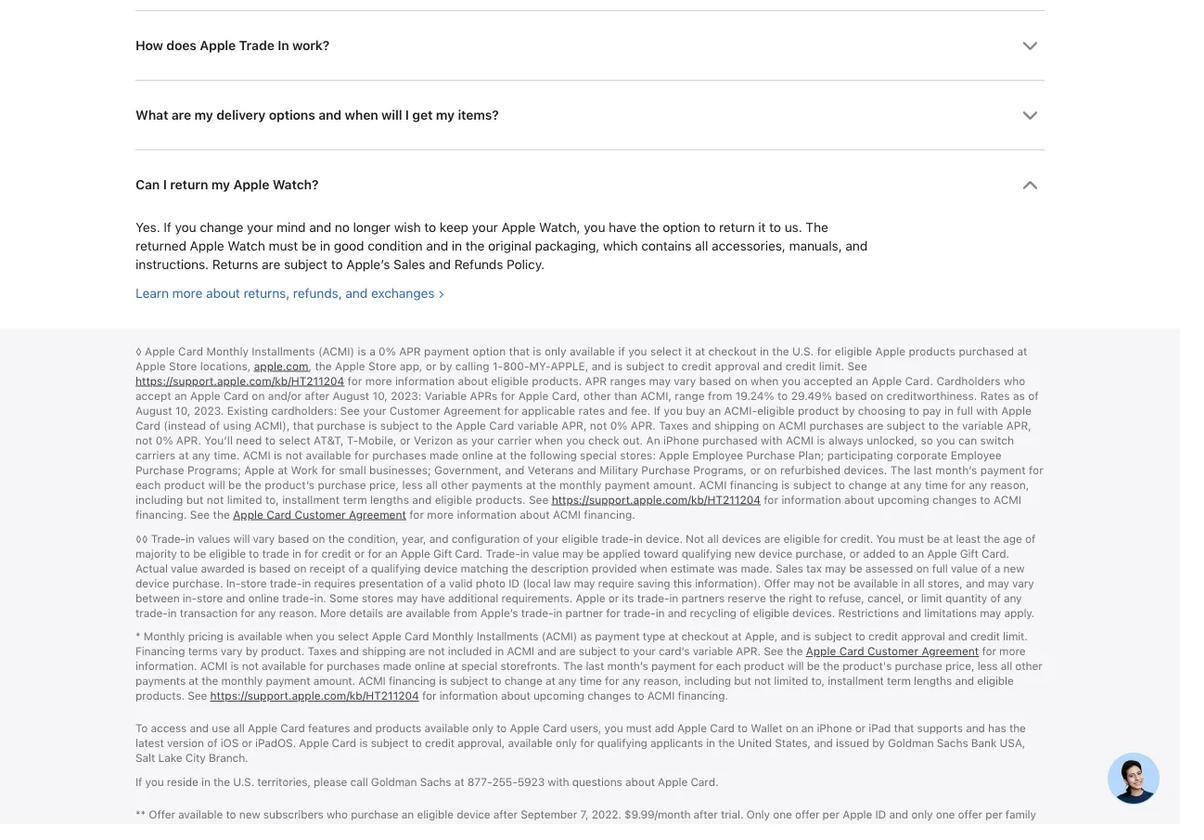 Task type: describe. For each thing, give the bounding box(es) containing it.
1 vertical spatial https://support.apple.com/kb/ht211204 link
[[552, 493, 761, 507]]

2 horizontal spatial purchase
[[747, 449, 795, 462]]

to right majority at the bottom left of the page
[[180, 547, 190, 560]]

apple inside * monthly pricing is available when you select apple card monthly installments (acmi) as payment type at checkout at apple, and is subject to credit approval and credit limit. financing terms vary by product. taxes and shipping are not included in acmi and are subject to your card's variable apr. see the
[[372, 630, 402, 644]]

card up "existing"
[[224, 390, 249, 403]]

eligible up "purchase,"
[[784, 532, 820, 546]]

0 vertical spatial apple card customer agreement link
[[233, 508, 406, 522]]

month's inside for more information. acmi is not available for purchases made online at special storefronts. the last month's payment for each product will be the product's purchase price, less all other payments at the monthly payment amount. acmi financing is subject to change at any time for any reason, including but not limited to, installment term lengths and eligible products. see
[[607, 660, 648, 673]]

1 vertical spatial other
[[441, 479, 469, 492]]

are up storefronts. at the left
[[560, 645, 576, 658]]

to right 19.24%
[[778, 390, 788, 403]]

to up approval,
[[497, 722, 507, 736]]

from inside for more information about eligible products. apr ranges may vary based on when you accepted an apple card. cardholders who accept an apple card on and/or after august 10, 2023: variable aprs for apple card, other than acmi, range from 19.24% to 29.49% based on creditworthiness. rates as of august 10, 2023. existing cardholders: see your customer agreement for applicable rates and fee. if you buy an acmi-eligible product by choosing to pay in full with apple card (instead of using acmi), that purchase is subject to the apple card variable apr, not 0% apr. taxes and shipping on acmi purchases are subject to the variable apr, not 0% apr. you'll need to select at&t, t-mobile, or verizon as your carrier when you check out. an iphone purchased with acmi is always unlocked, so you can switch carriers at any time. acmi is not available for purchases made online at the following special stores: apple employee purchase plan; participating corporate employee purchase programs; apple at work for small businesses; government, and veterans and military purchase programs, or on refurbished devices. the last month's payment for each product will be the product's purchase price, less all other payments at the monthly payment amount. acmi financing is subject to change at any time for any reason, including but not limited to, installment term lengths and eligible products. see
[[708, 390, 733, 403]]

iphone inside for more information about eligible products. apr ranges may vary based on when you accepted an apple card. cardholders who accept an apple card on and/or after august 10, 2023: variable aprs for apple card, other than acmi, range from 19.24% to 29.49% based on creditworthiness. rates as of august 10, 2023. existing cardholders: see your customer agreement for applicable rates and fee. if you buy an acmi-eligible product by choosing to pay in full with apple card (instead of using acmi), that purchase is subject to the apple card variable apr, not 0% apr. taxes and shipping on acmi purchases are subject to the variable apr, not 0% apr. you'll need to select at&t, t-mobile, or verizon as your carrier when you check out. an iphone purchased with acmi is always unlocked, so you can switch carriers at any time. acmi is not available for purchases made online at the following special stores: apple employee purchase plan; participating corporate employee purchase programs; apple at work for small businesses; government, and veterans and military purchase programs, or on refurbished devices. the last month's payment for each product will be the product's purchase price, less all other payments at the monthly payment amount. acmi financing is subject to change at any time for any reason, including but not limited to, installment term lengths and eligible products. see
[[664, 434, 699, 448]]

payment down military
[[605, 479, 650, 492]]

contains
[[641, 238, 692, 254]]

may down "purchase,"
[[825, 562, 847, 575]]

see down veterans
[[529, 493, 549, 507]]

to access and use all apple card features and products available only to apple card users, you must add apple card to wallet on an iphone or ipad that supports and has the latest version of ios or ipados. apple card is subject to credit approval, available only for qualifying applicants in the united states, and issued by goldman sachs bank usa, salt lake city branch.
[[136, 722, 1026, 765]]

upcoming inside for information about upcoming changes to acmi financing. see the
[[878, 493, 930, 507]]

military
[[600, 464, 638, 477]]

reason.
[[279, 606, 317, 620]]

and up bank
[[966, 722, 985, 736]]

may up description
[[562, 547, 584, 560]]

condition
[[368, 238, 423, 254]]

1 horizontal spatial august
[[333, 390, 370, 403]]

or left its
[[609, 591, 619, 605]]

items?
[[458, 108, 499, 123]]

checkout inside * monthly pricing is available when you select apple card monthly installments (acmi) as payment type at checkout at apple, and is subject to credit approval and credit limit. financing terms vary by product. taxes and shipping are not included in acmi and are subject to your card's variable apr. see the
[[682, 630, 729, 644]]

of up 'requires'
[[348, 562, 359, 575]]

this
[[674, 577, 692, 590]]

1 vertical spatial trade‑in
[[486, 547, 529, 560]]

0 horizontal spatial upcoming
[[534, 689, 585, 703]]

device down actual
[[136, 577, 169, 590]]

options
[[269, 108, 315, 123]]

0 vertical spatial purchases
[[810, 419, 864, 433]]

is inside ◊◊ trade‑in values will vary based on the condition, year, and configuration of your eligible trade‑in device. not all devices are eligible for credit. you must be at least the age of majority to be eligible to trade in for credit or for an apple gift card. trade‑in value may be applied toward qualifying new device purchase, or added to an apple gift card. actual value awarded is based on receipt of a qualifying device matching the description provided when estimate was made. sales tax may be assessed on full value of a new device purchase. in‑store trade‑in requires presentation of a valid photo id (local law may require saving this information). offer may not be available in all stores, and may vary between in-store and online trade‑in. some stores may have additional requirements. apple or its trade‑in partners reserve the right to refuse, cancel, or limit quantity of any trade‑in transaction for any reason. more details are available from apple's trade‑in partner for trade‑in and recycling of eligible devices. restrictions and limitations may apply.
[[248, 562, 256, 575]]

card up ipados.
[[280, 722, 305, 736]]

apple card customer agreement for more information about acmi financing.
[[233, 508, 636, 522]]

or down issued
[[846, 823, 856, 825]]

1 vertical spatial new
[[1004, 562, 1025, 575]]

purchases.
[[624, 823, 680, 825]]

of up you'll
[[209, 419, 220, 433]]

cancel,
[[868, 591, 905, 605]]

by inside for more information about eligible products. apr ranges may vary based on when you accepted an apple card. cardholders who accept an apple card on and/or after august 10, 2023: variable aprs for apple card, other than acmi, range from 19.24% to 29.49% based on creditworthiness. rates as of august 10, 2023. existing cardholders: see your customer agreement for applicable rates and fee. if you buy an acmi-eligible product by choosing to pay in full with apple card (instead of using acmi), that purchase is subject to the apple card variable apr, not 0% apr. taxes and shipping on acmi purchases are subject to the variable apr, not 0% apr. you'll need to select at&t, t-mobile, or verizon as your carrier when you check out. an iphone purchased with acmi is always unlocked, so you can switch carriers at any time. acmi is not available for purchases made online at the following special stores: apple employee purchase plan; participating corporate employee purchase programs; apple at work for small businesses; government, and veterans and military purchase programs, or on refurbished devices. the last month's payment for each product will be the product's purchase price, less all other payments at the monthly payment amount. acmi financing is subject to change at any time for any reason, including but not limited to, installment term lengths and eligible products. see
[[842, 404, 855, 418]]

devices inside ** offer available to new subscribers who purchase an eligible device after september 7, 2022. $9.99/month after trial. only one offer per apple id and only one offer per family if you're part of a family sharing group, regardless of the number of devices you or your family purchases. this offer is not available if you or your family have previousl
[[487, 823, 526, 825]]

range
[[675, 390, 705, 403]]

card up product's
[[840, 645, 865, 658]]

2 horizontal spatial products.
[[532, 375, 582, 388]]

to up 'accessories,'
[[704, 219, 716, 235]]

small
[[339, 464, 366, 477]]

0 horizontal spatial trade‑in
[[151, 532, 195, 546]]

1 horizontal spatial family
[[1006, 808, 1037, 822]]

eligible up awarded
[[209, 547, 246, 560]]

states,
[[775, 737, 811, 750]]

and inside dropdown button
[[319, 108, 342, 123]]

u.s. inside 'apple card monthly installments (acmi) is a 0% apr payment option that is only available if you select it at checkout in the u.s. for eligible apple products purchased at apple store locations,'
[[793, 345, 814, 358]]

the left united
[[718, 737, 735, 750]]

to right right
[[816, 591, 826, 605]]

may right the law on the left bottom of page
[[574, 577, 595, 590]]

special inside for more information. acmi is not available for purchases made online at special storefronts. the last month's payment for each product will be the product's purchase price, less all other payments at the monthly payment amount. acmi financing is subject to change at any time for any reason, including but not limited to, installment term lengths and eligible products. see
[[461, 660, 498, 673]]

see inside for information about upcoming changes to acmi financing. see the
[[190, 508, 210, 522]]

or right ios
[[242, 737, 252, 750]]

if you reside in the u.s. territories, please call goldman sachs at 877-255-5923 with questions about apple card.
[[136, 776, 719, 789]]

to up assessed
[[899, 547, 909, 560]]

2 horizontal spatial value
[[951, 562, 978, 575]]

2023:
[[391, 390, 422, 403]]

for inside to access and use all apple card features and products available only to apple card users, you must add apple card to wallet on an iphone or ipad that supports and has the latest version of ios or ipados. apple card is subject to credit approval, available only for qualifying applicants in the united states, and issued by goldman sachs bank usa, salt lake city branch.
[[580, 737, 595, 750]]

and down than in the right top of the page
[[608, 404, 628, 418]]

mind
[[277, 219, 306, 235]]

you'll
[[205, 434, 233, 448]]

to left us.
[[770, 219, 781, 235]]

2 horizontal spatial after
[[694, 808, 718, 822]]

1 vertical spatial purchases
[[372, 449, 427, 462]]

stores,
[[928, 577, 963, 590]]

information inside for information about upcoming changes to acmi financing. see the
[[782, 493, 842, 507]]

(local
[[523, 577, 551, 590]]

on up 19.24%
[[735, 375, 748, 388]]

and down in‑store
[[226, 591, 245, 605]]

by inside to access and use all apple card features and products available only to apple card users, you must add apple card to wallet on an iphone or ipad that supports and has the latest version of ios or ipados. apple card is subject to credit approval, available only for qualifying applicants in the united states, and issued by goldman sachs bank usa, salt lake city branch.
[[873, 737, 885, 750]]

shipping inside * monthly pricing is available when you select apple card monthly installments (acmi) as payment type at checkout at apple, and is subject to credit approval and credit limit. financing terms vary by product. taxes and shipping are not included in acmi and are subject to your card's variable apr. see the
[[362, 645, 406, 658]]

actual
[[136, 562, 168, 575]]

configuration
[[452, 532, 520, 546]]

the inside apple.com , the apple store app, or by calling 1-800-my-apple, and is subject to credit approval and credit limit. see https://support.apple.com/kb/ht211204
[[315, 360, 332, 373]]

only down users,
[[556, 737, 577, 750]]

always
[[829, 434, 864, 448]]

condition,
[[348, 532, 399, 546]]

0 horizontal spatial if
[[136, 823, 142, 825]]

month's inside for more information about eligible products. apr ranges may vary based on when you accepted an apple card. cardholders who accept an apple card on and/or after august 10, 2023: variable aprs for apple card, other than acmi, range from 19.24% to 29.49% based on creditworthiness. rates as of august 10, 2023. existing cardholders: see your customer agreement for applicable rates and fee. if you buy an acmi-eligible product by choosing to pay in full with apple card (instead of using acmi), that purchase is subject to the apple card variable apr, not 0% apr. taxes and shipping on acmi purchases are subject to the variable apr, not 0% apr. you'll need to select at&t, t-mobile, or verizon as your carrier when you check out. an iphone purchased with acmi is always unlocked, so you can switch carriers at any time. acmi is not available for purchases made online at the following special stores: apple employee purchase plan; participating corporate employee purchase programs; apple at work for small businesses; government, and veterans and military purchase programs, or on refurbished devices. the last month's payment for each product will be the product's purchase price, less all other payments at the monthly payment amount. acmi financing is subject to change at any time for any reason, including but not limited to, installment term lengths and eligible products. see
[[936, 464, 978, 477]]

0 horizontal spatial changes
[[588, 689, 631, 703]]

limit. inside apple.com , the apple store app, or by calling 1-800-my-apple, and is subject to credit approval and credit limit. see https://support.apple.com/kb/ht211204
[[819, 360, 845, 373]]

https://support.apple.com/kb/ht211204 link for apple card customer agreement
[[210, 689, 419, 703]]

purchase up t-
[[317, 419, 366, 433]]

approval inside * monthly pricing is available when you select apple card monthly installments (acmi) as payment type at checkout at apple, and is subject to credit approval and credit limit. financing terms vary by product. taxes and shipping are not included in acmi and are subject to your card's variable apr. see the
[[901, 630, 946, 644]]

1 vertical spatial august
[[136, 404, 172, 418]]

1 vertical spatial as
[[456, 434, 468, 448]]

the down terms
[[202, 675, 218, 688]]

2 horizontal spatial with
[[976, 404, 998, 418]]

2 vertical spatial with
[[548, 776, 569, 789]]

packaging,
[[535, 238, 600, 254]]

an right accepted at the top
[[856, 375, 869, 388]]

change inside yes. if you change your mind and no longer wish to keep your apple watch, you have the option to return it to us. the returned apple watch must be in good condition and in the original packaging, which contains all accessories, manuals, and instructions. returns are subject to apple's sales and refunds policy.
[[200, 219, 243, 235]]

apply.
[[1005, 606, 1035, 620]]

for inside for information about upcoming changes to acmi financing. see the
[[764, 493, 779, 507]]

you up "returned"
[[175, 219, 196, 235]]

2 employee from the left
[[951, 449, 1002, 462]]

mobile,
[[358, 434, 397, 448]]

payments inside for more information about eligible products. apr ranges may vary based on when you accepted an apple card. cardholders who accept an apple card on and/or after august 10, 2023: variable aprs for apple card, other than acmi, range from 19.24% to 29.49% based on creditworthiness. rates as of august 10, 2023. existing cardholders: see your customer agreement for applicable rates and fee. if you buy an acmi-eligible product by choosing to pay in full with apple card (instead of using acmi), that purchase is subject to the apple card variable apr, not 0% apr. taxes and shipping on acmi purchases are subject to the variable apr, not 0% apr. you'll need to select at&t, t-mobile, or verizon as your carrier when you check out. an iphone purchased with acmi is always unlocked, so you can switch carriers at any time. acmi is not available for purchases made online at the following special stores: apple employee purchase plan; participating corporate employee purchase programs; apple at work for small businesses; government, and veterans and military purchase programs, or on refurbished devices. the last month's payment for each product will be the product's purchase price, less all other payments at the monthly payment amount. acmi financing is subject to change at any time for any reason, including but not limited to, installment term lengths and eligible products. see
[[472, 479, 523, 492]]

about inside for information about upcoming changes to acmi financing. see the
[[845, 493, 875, 507]]

on up "existing"
[[252, 390, 265, 403]]

installments inside * monthly pricing is available when you select apple card monthly installments (acmi) as payment type at checkout at apple, and is subject to credit approval and credit limit. financing terms vary by product. taxes and shipping are not included in acmi and are subject to your card's variable apr. see the
[[477, 630, 539, 644]]

including inside for more information about eligible products. apr ranges may vary based on when you accepted an apple card. cardholders who accept an apple card on and/or after august 10, 2023: variable aprs for apple card, other than acmi, range from 19.24% to 29.49% based on creditworthiness. rates as of august 10, 2023. existing cardholders: see your customer agreement for applicable rates and fee. if you buy an acmi-eligible product by choosing to pay in full with apple card (instead of using acmi), that purchase is subject to the apple card variable apr, not 0% apr. taxes and shipping on acmi purchases are subject to the variable apr, not 0% apr. you'll need to select at&t, t-mobile, or verizon as your carrier when you check out. an iphone purchased with acmi is always unlocked, so you can switch carriers at any time. acmi is not available for purchases made online at the following special stores: apple employee purchase plan; participating corporate employee purchase programs; apple at work for small businesses; government, and veterans and military purchase programs, or on refurbished devices. the last month's payment for each product will be the product's purchase price, less all other payments at the monthly payment amount. acmi financing is subject to change at any time for any reason, including but not limited to, installment term lengths and eligible products. see
[[136, 493, 183, 507]]

$9.99/month
[[625, 808, 691, 822]]

of right regardless
[[398, 823, 408, 825]]

locations,
[[200, 360, 251, 373]]

0 horizontal spatial apr.
[[176, 434, 201, 448]]

an up assessed
[[912, 547, 925, 560]]

in inside for more information about eligible products. apr ranges may vary based on when you accepted an apple card. cardholders who accept an apple card on and/or after august 10, 2023: variable aprs for apple card, other than acmi, range from 19.24% to 29.49% based on creditworthiness. rates as of august 10, 2023. existing cardholders: see your customer agreement for applicable rates and fee. if you buy an acmi-eligible product by choosing to pay in full with apple card (instead of using acmi), that purchase is subject to the apple card variable apr, not 0% apr. taxes and shipping on acmi purchases are subject to the variable apr, not 0% apr. you'll need to select at&t, t-mobile, or verizon as your carrier when you check out. an iphone purchased with acmi is always unlocked, so you can switch carriers at any time. acmi is not available for purchases made online at the following special stores: apple employee purchase plan; participating corporate employee purchase programs; apple at work for small businesses; government, and veterans and military purchase programs, or on refurbished devices. the last month's payment for each product will be the product's purchase price, less all other payments at the monthly payment amount. acmi financing is subject to change at any time for any reason, including but not limited to, installment term lengths and eligible products. see
[[945, 404, 954, 418]]

1 vertical spatial products.
[[476, 493, 526, 507]]

some
[[330, 591, 359, 605]]

0 vertical spatial 10,
[[373, 390, 388, 403]]

1 vertical spatial 10,
[[175, 404, 191, 418]]

storefronts.
[[501, 660, 560, 673]]

subject up the mobile,
[[380, 419, 419, 433]]

1 horizontal spatial purchase
[[642, 464, 690, 477]]

about inside for more information about eligible products. apr ranges may vary based on when you accepted an apple card. cardholders who accept an apple card on and/or after august 10, 2023: variable aprs for apple card, other than acmi, range from 19.24% to 29.49% based on creditworthiness. rates as of august 10, 2023. existing cardholders: see your customer agreement for applicable rates and fee. if you buy an acmi-eligible product by choosing to pay in full with apple card (instead of using acmi), that purchase is subject to the apple card variable apr, not 0% apr. taxes and shipping on acmi purchases are subject to the variable apr, not 0% apr. you'll need to select at&t, t-mobile, or verizon as your carrier when you check out. an iphone purchased with acmi is always unlocked, so you can switch carriers at any time. acmi is not available for purchases made online at the following special stores: apple employee purchase plan; participating corporate employee purchase programs; apple at work for small businesses; government, and veterans and military purchase programs, or on refurbished devices. the last month's payment for each product will be the product's purchase price, less all other payments at the monthly payment amount. acmi financing is subject to change at any time for any reason, including but not limited to, installment term lengths and eligible products. see
[[458, 375, 488, 388]]

of down reserve
[[740, 606, 750, 620]]

the inside 'apple card monthly installments (acmi) is a 0% apr payment option that is only available if you select it at checkout in the u.s. for eligible apple products purchased at apple store locations,'
[[772, 345, 789, 358]]

each inside for more information about eligible products. apr ranges may vary based on when you accepted an apple card. cardholders who accept an apple card on and/or after august 10, 2023: variable aprs for apple card, other than acmi, range from 19.24% to 29.49% based on creditworthiness. rates as of august 10, 2023. existing cardholders: see your customer agreement for applicable rates and fee. if you buy an acmi-eligible product by choosing to pay in full with apple card (instead of using acmi), that purchase is subject to the apple card variable apr, not 0% apr. taxes and shipping on acmi purchases are subject to the variable apr, not 0% apr. you'll need to select at&t, t-mobile, or verizon as your carrier when you check out. an iphone purchased with acmi is always unlocked, so you can switch carriers at any time. acmi is not available for purchases made online at the following special stores: apple employee purchase plan; participating corporate employee purchase programs; apple at work for small businesses; government, and veterans and military purchase programs, or on refurbished devices. the last month's payment for each product will be the product's purchase price, less all other payments at the monthly payment amount. acmi financing is subject to change at any time for any reason, including but not limited to, installment term lengths and eligible products. see
[[136, 479, 161, 492]]

call
[[350, 776, 368, 789]]

subject inside for more information. acmi is not available for purchases made online at special storefronts. the last month's payment for each product will be the product's purchase price, less all other payments at the monthly payment amount. acmi financing is subject to change at any time for any reason, including but not limited to, installment term lengths and eligible products. see
[[450, 675, 488, 688]]

are inside "what are my delivery options and when will i get my items?" dropdown button
[[171, 108, 191, 123]]

must inside yes. if you change your mind and no longer wish to keep your apple watch, you have the option to return it to us. the returned apple watch must be in good condition and in the original packaging, which contains all accessories, manuals, and instructions. returns are subject to apple's sales and refunds policy.
[[269, 238, 298, 254]]

1 family from the left
[[226, 823, 259, 825]]

0 vertical spatial other
[[584, 390, 611, 403]]

to down acmi),
[[265, 434, 276, 448]]

apple card customer agreement
[[806, 645, 979, 658]]

variable
[[425, 390, 467, 403]]

and up ranges
[[592, 360, 611, 373]]

original
[[488, 238, 532, 254]]

0 horizontal spatial purchase
[[136, 464, 184, 477]]

1 horizontal spatial offer
[[795, 808, 820, 822]]

option inside 'apple card monthly installments (acmi) is a 0% apr payment option that is only available if you select it at checkout in the u.s. for eligible apple products purchased at apple store locations,'
[[473, 345, 506, 358]]

store
[[197, 591, 223, 605]]

and down carrier
[[505, 464, 525, 477]]

of right configuration
[[523, 532, 533, 546]]

agreement for apple card customer agreement for more information about acmi financing.
[[349, 508, 406, 522]]

made inside for more information. acmi is not available for purchases made online at special storefronts. the last month's payment for each product will be the product's purchase price, less all other payments at the monthly payment amount. acmi financing is subject to change at any time for any reason, including but not limited to, installment term lengths and eligible products. see
[[383, 660, 412, 673]]

has
[[988, 722, 1007, 736]]

available inside * monthly pricing is available when you select apple card monthly installments (acmi) as payment type at checkout at apple, and is subject to credit approval and credit limit. financing terms vary by product. taxes and shipping are not included in acmi and are subject to your card's variable apr. see the
[[238, 630, 282, 644]]

and down "partners"
[[668, 606, 687, 620]]

my up watch
[[211, 177, 230, 193]]

more for returns,
[[172, 286, 203, 301]]

using
[[223, 419, 252, 433]]

credit down limitations in the bottom of the page
[[971, 630, 1000, 644]]

of left valid
[[427, 577, 437, 590]]

how
[[136, 38, 163, 54]]

2 horizontal spatial qualifying
[[682, 547, 732, 560]]

to up united
[[738, 722, 748, 736]]

about down storefronts. at the left
[[501, 689, 531, 703]]

card down features
[[332, 737, 357, 750]]

are inside yes. if you change your mind and no longer wish to keep your apple watch, you have the option to return it to us. the returned apple watch must be in good condition and in the original packaging, which contains all accessories, manuals, and instructions. returns are subject to apple's sales and refunds policy.
[[262, 257, 280, 272]]

cardholders:
[[271, 404, 337, 418]]

be inside for more information about eligible products. apr ranges may vary based on when you accepted an apple card. cardholders who accept an apple card on and/or after august 10, 2023: variable aprs for apple card, other than acmi, range from 19.24% to 29.49% based on creditworthiness. rates as of august 10, 2023. existing cardholders: see your customer agreement for applicable rates and fee. if you buy an acmi-eligible product by choosing to pay in full with apple card (instead of using acmi), that purchase is subject to the apple card variable apr, not 0% apr. taxes and shipping on acmi purchases are subject to the variable apr, not 0% apr. you'll need to select at&t, t-mobile, or verizon as your carrier when you check out. an iphone purchased with acmi is always unlocked, so you can switch carriers at any time. acmi is not available for purchases made online at the following special stores: apple employee purchase plan; participating corporate employee purchase programs; apple at work for small businesses; government, and veterans and military purchase programs, or on refurbished devices. the last month's payment for each product will be the product's purchase price, less all other payments at the monthly payment amount. acmi financing is subject to change at any time for any reason, including but not limited to, installment term lengths and eligible products. see
[[228, 479, 242, 492]]

devices inside ◊◊ trade‑in values will vary based on the condition, year, and configuration of your eligible trade‑in device. not all devices are eligible for credit. you must be at least the age of majority to be eligible to trade in for credit or for an apple gift card. trade‑in value may be applied toward qualifying new device purchase, or added to an apple gift card. actual value awarded is based on receipt of a qualifying device matching the description provided when estimate was made. sales tax may be assessed on full value of a new device purchase. in‑store trade‑in requires presentation of a valid photo id (local law may require saving this information). offer may not be available in all stores, and may vary between in-store and online trade‑in. some stores may have additional requirements. apple or its trade‑in partners reserve the right to refuse, cancel, or limit quantity of any trade‑in transaction for any reason. more details are available from apple's trade‑in partner for trade‑in and recycling of eligible devices. restrictions and limitations may apply.
[[722, 532, 762, 546]]

0 horizontal spatial sachs
[[420, 776, 451, 789]]

than
[[614, 390, 638, 403]]

on left refurbished
[[764, 464, 777, 477]]

subject down refuse,
[[815, 630, 852, 644]]

the left product's
[[245, 479, 262, 492]]

have inside yes. if you change your mind and no longer wish to keep your apple watch, you have the option to return it to us. the returned apple watch must be in good condition and in the original packaging, which contains all accessories, manuals, and instructions. returns are subject to apple's sales and refunds policy.
[[609, 219, 637, 235]]

reserve
[[728, 591, 766, 605]]

2 apr, from the left
[[1007, 419, 1032, 433]]

payment down switch
[[981, 464, 1026, 477]]

and down keep
[[426, 238, 448, 254]]

limited inside for more information about eligible products. apr ranges may vary based on when you accepted an apple card. cardholders who accept an apple card on and/or after august 10, 2023: variable aprs for apple card, other than acmi, range from 19.24% to 29.49% based on creditworthiness. rates as of august 10, 2023. existing cardholders: see your customer agreement for applicable rates and fee. if you buy an acmi-eligible product by choosing to pay in full with apple card (instead of using acmi), that purchase is subject to the apple card variable apr, not 0% apr. taxes and shipping on acmi purchases are subject to the variable apr, not 0% apr. you'll need to select at&t, t-mobile, or verizon as your carrier when you check out. an iphone purchased with acmi is always unlocked, so you can switch carriers at any time. acmi is not available for purchases made online at the following special stores: apple employee purchase plan; participating corporate employee purchase programs; apple at work for small businesses; government, and veterans and military purchase programs, or on refurbished devices. the last month's payment for each product will be the product's purchase price, less all other payments at the monthly payment amount. acmi financing is subject to change at any time for any reason, including but not limited to, installment term lengths and eligible products. see
[[227, 493, 262, 507]]

of up quantity
[[981, 562, 992, 575]]

are down the stores
[[387, 606, 403, 620]]

it inside 'apple card monthly installments (acmi) is a 0% apr payment option that is only available if you select it at checkout in the u.s. for eligible apple products purchased at apple store locations,'
[[685, 345, 692, 358]]

of right age at the bottom right of page
[[1026, 532, 1036, 546]]

carrier
[[498, 434, 532, 448]]

by inside apple.com , the apple store app, or by calling 1-800-my-apple, and is subject to credit approval and credit limit. see https://support.apple.com/kb/ht211204
[[440, 360, 452, 373]]

accessories,
[[712, 238, 786, 254]]

may down presentation
[[397, 591, 418, 605]]

the inside * monthly pricing is available when you select apple card monthly installments (acmi) as payment type at checkout at apple, and is subject to credit approval and credit limit. financing terms vary by product. taxes and shipping are not included in acmi and are subject to your card's variable apr. see the
[[787, 645, 803, 658]]

yes. if you change your mind and no longer wish to keep your apple watch, you have the option to return it to us. the returned apple watch must be in good condition and in the original packaging, which contains all accessories, manuals, and instructions. returns are subject to apple's sales and refunds policy.
[[136, 219, 868, 272]]

you
[[877, 532, 896, 546]]

price, inside for more information. acmi is not available for purchases made online at special storefronts. the last month's payment for each product will be the product's purchase price, less all other payments at the monthly payment amount. acmi financing is subject to change at any time for any reason, including but not limited to, installment term lengths and eligible products. see
[[946, 660, 975, 673]]

watch
[[228, 238, 265, 254]]

an down condition,
[[385, 547, 398, 560]]

less inside for more information. acmi is not available for purchases made online at special storefronts. the last month's payment for each product will be the product's purchase price, less all other payments at the monthly payment amount. acmi financing is subject to change at any time for any reason, including but not limited to, installment term lengths and eligible products. see
[[978, 660, 998, 673]]

may up right
[[794, 577, 815, 590]]

between
[[136, 591, 180, 605]]

2023.
[[194, 404, 224, 418]]

more for acmi
[[1000, 645, 1026, 658]]

2 horizontal spatial offer
[[958, 808, 983, 822]]

after inside for more information about eligible products. apr ranges may vary based on when you accepted an apple card. cardholders who accept an apple card on and/or after august 10, 2023: variable aprs for apple card, other than acmi, range from 19.24% to 29.49% based on creditworthiness. rates as of august 10, 2023. existing cardholders: see your customer agreement for applicable rates and fee. if you buy an acmi-eligible product by choosing to pay in full with apple card (instead of using acmi), that purchase is subject to the apple card variable apr, not 0% apr. taxes and shipping on acmi purchases are subject to the variable apr, not 0% apr. you'll need to select at&t, t-mobile, or verizon as your carrier when you check out. an iphone purchased with acmi is always unlocked, so you can switch carriers at any time. acmi is not available for purchases made online at the following special stores: apple employee purchase plan; participating corporate employee purchase programs; apple at work for small businesses; government, and veterans and military purchase programs, or on refurbished devices. the last month's payment for each product will be the product's purchase price, less all other payments at the monthly payment amount. acmi financing is subject to change at any time for any reason, including but not limited to, installment term lengths and eligible products. see
[[305, 390, 330, 403]]

you up following
[[566, 434, 585, 448]]

access
[[151, 722, 187, 736]]

available up 'part'
[[178, 808, 223, 822]]

apple.com
[[254, 360, 309, 373]]

age
[[1004, 532, 1023, 546]]

1 one from the left
[[773, 808, 792, 822]]

trade‑in.
[[282, 591, 327, 605]]

on left receipt
[[294, 562, 307, 575]]

the inside for more information about eligible products. apr ranges may vary based on when you accepted an apple card. cardholders who accept an apple card on and/or after august 10, 2023: variable aprs for apple card, other than acmi, range from 19.24% to 29.49% based on creditworthiness. rates as of august 10, 2023. existing cardholders: see your customer agreement for applicable rates and fee. if you buy an acmi-eligible product by choosing to pay in full with apple card (instead of using acmi), that purchase is subject to the apple card variable apr, not 0% apr. taxes and shipping on acmi purchases are subject to the variable apr, not 0% apr. you'll need to select at&t, t-mobile, or verizon as your carrier when you check out. an iphone purchased with acmi is always unlocked, so you can switch carriers at any time. acmi is not available for purchases made online at the following special stores: apple employee purchase plan; participating corporate employee purchase programs; apple at work for small businesses; government, and veterans and military purchase programs, or on refurbished devices. the last month's payment for each product will be the product's purchase price, less all other payments at the monthly payment amount. acmi financing is subject to change at any time for any reason, including but not limited to, installment term lengths and eligible products. see
[[891, 464, 911, 477]]

1 vertical spatial product
[[164, 479, 205, 492]]

ipados.
[[255, 737, 296, 750]]

available down only
[[767, 823, 812, 825]]

time inside for more information. acmi is not available for purchases made online at special storefronts. the last month's payment for each product will be the product's purchase price, less all other payments at the monthly payment amount. acmi financing is subject to change at any time for any reason, including but not limited to, installment term lengths and eligible products. see
[[580, 675, 602, 688]]

only inside 'apple card monthly installments (acmi) is a 0% apr payment option that is only available if you select it at checkout in the u.s. for eligible apple products purchased at apple store locations,'
[[545, 345, 567, 358]]

1 horizontal spatial with
[[761, 434, 783, 448]]

only inside ** offer available to new subscribers who purchase an eligible device after september 7, 2022. $9.99/month after trial. only one offer per apple id and only one offer per family if you're part of a family sharing group, regardless of the number of devices you or your family purchases. this offer is not available if you or your family have previousl
[[912, 808, 933, 822]]

receipt
[[310, 562, 345, 575]]

on up receipt
[[312, 532, 325, 546]]

◊◊
[[136, 532, 148, 546]]

wallet
[[751, 722, 783, 736]]

applicable
[[522, 404, 576, 418]]

need
[[236, 434, 262, 448]]

0 horizontal spatial 0%
[[156, 434, 173, 448]]

1 horizontal spatial value
[[532, 547, 559, 560]]

app,
[[400, 360, 423, 373]]

2022.
[[592, 808, 622, 822]]

who inside for more information about eligible products. apr ranges may vary based on when you accepted an apple card. cardholders who accept an apple card on and/or after august 10, 2023: variable aprs for apple card, other than acmi, range from 19.24% to 29.49% based on creditworthiness. rates as of august 10, 2023. existing cardholders: see your customer agreement for applicable rates and fee. if you buy an acmi-eligible product by choosing to pay in full with apple card (instead of using acmi), that purchase is subject to the apple card variable apr, not 0% apr. taxes and shipping on acmi purchases are subject to the variable apr, not 0% apr. you'll need to select at&t, t-mobile, or verizon as your carrier when you check out. an iphone purchased with acmi is always unlocked, so you can switch carriers at any time. acmi is not available for purchases made online at the following special stores: apple employee purchase plan; participating corporate employee purchase programs; apple at work for small businesses; government, and veterans and military purchase programs, or on refurbished devices. the last month's payment for each product will be the product's purchase price, less all other payments at the monthly payment amount. acmi financing is subject to change at any time for any reason, including but not limited to, installment term lengths and eligible products. see
[[1004, 375, 1026, 388]]

see up t-
[[340, 404, 360, 418]]

see inside for more information. acmi is not available for purchases made online at special storefronts. the last month's payment for each product will be the product's purchase price, less all other payments at the monthly payment amount. acmi financing is subject to change at any time for any reason, including but not limited to, installment term lengths and eligible products. see
[[188, 689, 207, 703]]

businesses;
[[369, 464, 431, 477]]

your up the mobile,
[[363, 404, 386, 418]]

purchased inside 'apple card monthly installments (acmi) is a 0% apr payment option that is only available if you select it at checkout in the u.s. for eligible apple products purchased at apple store locations,'
[[959, 345, 1015, 358]]

switch
[[981, 434, 1014, 448]]

eligible down '800-'
[[491, 375, 529, 388]]

limitations
[[925, 606, 977, 620]]

0 horizontal spatial monthly
[[144, 630, 185, 644]]

you up which
[[584, 219, 605, 235]]

https://support.apple.com/kb/ht211204 for https://support.apple.com/kb/ht211204
[[552, 493, 761, 507]]

0 vertical spatial product
[[798, 404, 839, 418]]

1 vertical spatial family
[[590, 823, 621, 825]]

and right features
[[353, 722, 372, 736]]

0 vertical spatial apr.
[[631, 419, 656, 433]]

or inside apple.com , the apple store app, or by calling 1-800-my-apple, and is subject to credit approval and credit limit. see https://support.apple.com/kb/ht211204
[[426, 360, 437, 373]]

2 horizontal spatial variable
[[962, 419, 1004, 433]]

product's
[[843, 660, 892, 673]]

an inside ** offer available to new subscribers who purchase an eligible device after september 7, 2022. $9.99/month after trial. only one offer per apple id and only one offer per family if you're part of a family sharing group, regardless of the number of devices you or your family purchases. this offer is not available if you or your family have previousl
[[402, 808, 414, 822]]

taxes inside for more information about eligible products. apr ranges may vary based on when you accepted an apple card. cardholders who accept an apple card on and/or after august 10, 2023: variable aprs for apple card, other than acmi, range from 19.24% to 29.49% based on creditworthiness. rates as of august 10, 2023. existing cardholders: see your customer agreement for applicable rates and fee. if you buy an acmi-eligible product by choosing to pay in full with apple card (instead of using acmi), that purchase is subject to the apple card variable apr, not 0% apr. taxes and shipping on acmi purchases are subject to the variable apr, not 0% apr. you'll need to select at&t, t-mobile, or verizon as your carrier when you check out. an iphone purchased with acmi is always unlocked, so you can switch carriers at any time. acmi is not available for purchases made online at the following special stores: apple employee purchase plan; participating corporate employee purchase programs; apple at work for small businesses; government, and veterans and military purchase programs, or on refurbished devices. the last month's payment for each product will be the product's purchase price, less all other payments at the monthly payment amount. acmi financing is subject to change at any time for any reason, including but not limited to, installment term lengths and eligible products. see
[[659, 419, 689, 433]]

require
[[598, 577, 634, 590]]

1 horizontal spatial apple card customer agreement link
[[806, 645, 979, 658]]

check
[[588, 434, 620, 448]]

and up 19.24%
[[763, 360, 783, 373]]

your right keep
[[472, 219, 498, 235]]

will inside dropdown button
[[382, 108, 402, 123]]

to up 'verizon'
[[422, 419, 433, 433]]

an right buy at right
[[709, 404, 721, 418]]

1 vertical spatial goldman
[[371, 776, 417, 789]]

apple.com link
[[254, 360, 309, 373]]

0 horizontal spatial offer
[[708, 823, 733, 825]]

law
[[554, 577, 571, 590]]

you inside 'apple card monthly installments (acmi) is a 0% apr payment option that is only available if you select it at checkout in the u.s. for eligible apple products purchased at apple store locations,'
[[628, 345, 647, 358]]

to down type
[[634, 689, 645, 703]]

on up choosing
[[871, 390, 884, 403]]

0 horizontal spatial variable
[[518, 419, 559, 433]]

accepted
[[804, 375, 853, 388]]

0 horizontal spatial value
[[171, 562, 198, 575]]

devices. inside for more information about eligible products. apr ranges may vary based on when you accepted an apple card. cardholders who accept an apple card on and/or after august 10, 2023: variable aprs for apple card, other than acmi, range from 19.24% to 29.49% based on creditworthiness. rates as of august 10, 2023. existing cardholders: see your customer agreement for applicable rates and fee. if you buy an acmi-eligible product by choosing to pay in full with apple card (instead of using acmi), that purchase is subject to the apple card variable apr, not 0% apr. taxes and shipping on acmi purchases are subject to the variable apr, not 0% apr. you'll need to select at&t, t-mobile, or verizon as your carrier when you check out. an iphone purchased with acmi is always unlocked, so you can switch carriers at any time. acmi is not available for purchases made online at the following special stores: apple employee purchase plan; participating corporate employee purchase programs; apple at work for small businesses; government, and veterans and military purchase programs, or on refurbished devices. the last month's payment for each product will be the product's purchase price, less all other payments at the monthly payment amount. acmi financing is subject to change at any time for any reason, including but not limited to, installment term lengths and eligible products. see
[[844, 464, 888, 477]]

1 per from the left
[[823, 808, 840, 822]]

sharing
[[262, 823, 302, 825]]

to down restrictions
[[855, 630, 866, 644]]

payment down product.
[[266, 675, 310, 688]]

add
[[655, 722, 674, 736]]

apple inside apple.com , the apple store app, or by calling 1-800-my-apple, and is subject to credit approval and credit limit. see https://support.apple.com/kb/ht211204
[[335, 360, 365, 373]]

programs,
[[693, 464, 747, 477]]

card. down age at the bottom right of page
[[982, 547, 1010, 560]]

was
[[718, 562, 738, 575]]

1 horizontal spatial new
[[735, 547, 756, 560]]

card. up this
[[691, 776, 719, 789]]

**
[[136, 808, 146, 822]]

of right 'number'
[[473, 823, 484, 825]]

additional
[[448, 591, 499, 605]]

partners
[[682, 591, 725, 605]]

the inside ** offer available to new subscribers who purchase an eligible device after september 7, 2022. $9.99/month after trial. only one offer per apple id and only one offer per family if you're part of a family sharing group, regardless of the number of devices you or your family purchases. this offer is not available if you or your family have previousl
[[411, 823, 428, 825]]

and up quantity
[[966, 577, 985, 590]]

reason, inside for more information. acmi is not available for purchases made online at special storefronts. the last month's payment for each product will be the product's purchase price, less all other payments at the monthly payment amount. acmi financing is subject to change at any time for any reason, including but not limited to, installment term lengths and eligible products. see
[[644, 675, 682, 688]]

be down values
[[193, 547, 206, 560]]

restrictions
[[838, 606, 899, 620]]

rates
[[579, 404, 605, 418]]

chevrondown image for can i return my apple watch?
[[1023, 178, 1039, 193]]

you down "salt"
[[145, 776, 164, 789]]

verizon
[[414, 434, 453, 448]]

or down september at the left bottom of the page
[[551, 823, 562, 825]]

based down accepted at the top
[[836, 390, 868, 403]]

will inside for more information. acmi is not available for purchases made online at special storefronts. the last month's payment for each product will be the product's purchase price, less all other payments at the monthly payment amount. acmi financing is subject to change at any time for any reason, including but not limited to, installment term lengths and eligible products. see
[[788, 660, 804, 673]]

your inside * monthly pricing is available when you select apple card monthly installments (acmi) as payment type at checkout at apple, and is subject to credit approval and credit limit. financing terms vary by product. taxes and shipping are not included in acmi and are subject to your card's variable apr. see the
[[633, 645, 656, 658]]

installments inside 'apple card monthly installments (acmi) is a 0% apr payment option that is only available if you select it at checkout in the u.s. for eligible apple products purchased at apple store locations,'
[[252, 345, 315, 358]]

0 horizontal spatial i
[[163, 177, 167, 193]]

option inside yes. if you change your mind and no longer wish to keep your apple watch, you have the option to return it to us. the returned apple watch must be in good condition and in the original packaging, which contains all accessories, manuals, and instructions. returns are subject to apple's sales and refunds policy.
[[663, 219, 700, 235]]

lengths inside for more information. acmi is not available for purchases made online at special storefronts. the last month's payment for each product will be the product's purchase price, less all other payments at the monthly payment amount. acmi financing is subject to change at any time for any reason, including but not limited to, installment term lengths and eligible products. see
[[914, 675, 952, 688]]

of right 'part'
[[204, 823, 214, 825]]

your up watch
[[247, 219, 273, 235]]

from inside ◊◊ trade‑in values will vary based on the condition, year, and configuration of your eligible trade‑in device. not all devices are eligible for credit. you must be at least the age of majority to be eligible to trade in for credit or for an apple gift card. trade‑in value may be applied toward qualifying new device purchase, or added to an apple gift card. actual value awarded is based on receipt of a qualifying device matching the description provided when estimate was made. sales tax may be assessed on full value of a new device purchase. in‑store trade‑in requires presentation of a valid photo id (local law may require saving this information). offer may not be available in all stores, and may vary between in-store and online trade‑in. some stores may have additional requirements. apple or its trade‑in partners reserve the right to refuse, cancel, or limit quantity of any trade‑in transaction for any reason. more details are available from apple's trade‑in partner for trade‑in and recycling of eligible devices. restrictions and limitations may apply.
[[453, 606, 477, 620]]

offer inside ◊◊ trade‑in values will vary based on the condition, year, and configuration of your eligible trade‑in device. not all devices are eligible for credit. you must be at least the age of majority to be eligible to trade in for credit or for an apple gift card. trade‑in value may be applied toward qualifying new device purchase, or added to an apple gift card. actual value awarded is based on receipt of a qualifying device matching the description provided when estimate was made. sales tax may be assessed on full value of a new device purchase. in‑store trade‑in requires presentation of a valid photo id (local law may require saving this information). offer may not be available in all stores, and may vary between in-store and online trade‑in. some stores may have additional requirements. apple or its trade‑in partners reserve the right to refuse, cancel, or limit quantity of any trade‑in transaction for any reason. more details are available from apple's trade‑in partner for trade‑in and recycling of eligible devices. restrictions and limitations may apply.
[[764, 577, 791, 590]]

apr inside for more information about eligible products. apr ranges may vary based on when you accepted an apple card. cardholders who accept an apple card on and/or after august 10, 2023: variable aprs for apple card, other than acmi, range from 19.24% to 29.49% based on creditworthiness. rates as of august 10, 2023. existing cardholders: see your customer agreement for applicable rates and fee. if you buy an acmi-eligible product by choosing to pay in full with apple card (instead of using acmi), that purchase is subject to the apple card variable apr, not 0% apr. taxes and shipping on acmi purchases are subject to the variable apr, not 0% apr. you'll need to select at&t, t-mobile, or verizon as your carrier when you check out. an iphone purchased with acmi is always unlocked, so you can switch carriers at any time. acmi is not available for purchases made online at the following special stores: apple employee purchase plan; participating corporate employee purchase programs; apple at work for small businesses; government, and veterans and military purchase programs, or on refurbished devices. the last month's payment for each product will be the product's purchase price, less all other payments at the monthly payment amount. acmi financing is subject to change at any time for any reason, including but not limited to, installment term lengths and eligible products. see
[[585, 375, 607, 388]]

not inside ** offer available to new subscribers who purchase an eligible device after september 7, 2022. $9.99/month after trial. only one offer per apple id and only one offer per family if you're part of a family sharing group, regardless of the number of devices you or your family purchases. this offer is not available if you or your family have previousl
[[747, 823, 764, 825]]

chevrondown image for what are my delivery options and when will i get my items?
[[1023, 108, 1039, 124]]

usa,
[[1000, 737, 1026, 750]]

partner
[[566, 606, 603, 620]]

2 horizontal spatial financing.
[[678, 689, 728, 703]]

https://support.apple.com/kb/ht211204 for https://support.apple.com/kb/ht211204 for information about upcoming changes to acmi financing.
[[210, 689, 419, 703]]

and up 'apple card customer agreement for more information about acmi financing.'
[[412, 493, 432, 507]]

financing. inside for information about upcoming changes to acmi financing. see the
[[136, 508, 187, 522]]

1 vertical spatial u.s.
[[233, 776, 254, 789]]

trade‑in down saving
[[637, 591, 679, 605]]

all up limit
[[914, 577, 925, 590]]

1 horizontal spatial after
[[494, 808, 518, 822]]

,
[[309, 360, 312, 373]]

id inside ** offer available to new subscribers who purchase an eligible device after september 7, 2022. $9.99/month after trial. only one offer per apple id and only one offer per family if you're part of a family sharing group, regardless of the number of devices you or your family purchases. this offer is not available if you or your family have previousl
[[876, 808, 887, 822]]

and left issued
[[814, 737, 833, 750]]

online inside ◊◊ trade‑in values will vary based on the condition, year, and configuration of your eligible trade‑in device. not all devices are eligible for credit. you must be at least the age of majority to be eligible to trade in for credit or for an apple gift card. trade‑in value may be applied toward qualifying new device purchase, or added to an apple gift card. actual value awarded is based on receipt of a qualifying device matching the description provided when estimate was made. sales tax may be assessed on full value of a new device purchase. in‑store trade‑in requires presentation of a valid photo id (local law may require saving this information). offer may not be available in all stores, and may vary between in-store and online trade‑in. some stores may have additional requirements. apple or its trade‑in partners reserve the right to refuse, cancel, or limit quantity of any trade‑in transaction for any reason. more details are available from apple's trade‑in partner for trade‑in and recycling of eligible devices. restrictions and limitations may apply.
[[248, 591, 279, 605]]

only
[[747, 808, 770, 822]]

including inside for more information. acmi is not available for purchases made online at special storefronts. the last month's payment for each product will be the product's purchase price, less all other payments at the monthly payment amount. acmi financing is subject to change at any time for any reason, including but not limited to, installment term lengths and eligible products. see
[[685, 675, 731, 688]]

2 horizontal spatial monthly
[[432, 630, 474, 644]]

corporate
[[897, 449, 948, 462]]

part
[[180, 823, 201, 825]]

2 horizontal spatial as
[[1013, 390, 1025, 403]]

return inside yes. if you change your mind and no longer wish to keep your apple watch, you have the option to return it to us. the returned apple watch must be in good condition and in the original packaging, which contains all accessories, manuals, and instructions. returns are subject to apple's sales and refunds policy.
[[719, 219, 755, 235]]



Task type: locate. For each thing, give the bounding box(es) containing it.
amount. inside for more information. acmi is not available for purchases made online at special storefronts. the last month's payment for each product will be the product's purchase price, less all other payments at the monthly payment amount. acmi financing is subject to change at any time for any reason, including but not limited to, installment term lengths and eligible products. see
[[313, 675, 355, 688]]

to inside for more information. acmi is not available for purchases made online at special storefronts. the last month's payment for each product will be the product's purchase price, less all other payments at the monthly payment amount. acmi financing is subject to change at any time for any reason, including but not limited to, installment term lengths and eligible products. see
[[491, 675, 502, 688]]

1 vertical spatial made
[[383, 660, 412, 673]]

from
[[708, 390, 733, 403], [453, 606, 477, 620]]

0 vertical spatial time
[[925, 479, 948, 492]]

on up stores,
[[917, 562, 929, 575]]

and up storefronts. at the left
[[538, 645, 557, 658]]

1 horizontal spatial if
[[619, 345, 625, 358]]

0 vertical spatial including
[[136, 493, 183, 507]]

reside
[[167, 776, 198, 789]]

financing. down card's
[[678, 689, 728, 703]]

that down cardholders:
[[293, 419, 314, 433]]

store up accept
[[169, 360, 197, 373]]

more for about
[[365, 375, 392, 388]]

0 vertical spatial each
[[136, 479, 161, 492]]

vary up apply.
[[1013, 577, 1035, 590]]

information down "included"
[[440, 689, 498, 703]]

subscribers
[[263, 808, 324, 822]]

by inside * monthly pricing is available when you select apple card monthly installments (acmi) as payment type at checkout at apple, and is subject to credit approval and credit limit. financing terms vary by product. taxes and shipping are not included in acmi and are subject to your card's variable apr. see the
[[246, 645, 258, 658]]

1 horizontal spatial online
[[415, 660, 445, 673]]

this
[[683, 823, 705, 825]]

recycling
[[690, 606, 737, 620]]

eligible inside 'apple card monthly installments (acmi) is a 0% apr payment option that is only available if you select it at checkout in the u.s. for eligible apple products purchased at apple store locations,'
[[835, 345, 873, 358]]

have inside ** offer available to new subscribers who purchase an eligible device after september 7, 2022. $9.99/month after trial. only one offer per apple id and only one offer per family if you're part of a family sharing group, regardless of the number of devices you or your family purchases. this offer is not available if you or your family have previousl
[[921, 823, 945, 825]]

acmi inside * monthly pricing is available when you select apple card monthly installments (acmi) as payment type at checkout at apple, and is subject to credit approval and credit limit. financing terms vary by product. taxes and shipping are not included in acmi and are subject to your card's variable apr. see the
[[507, 645, 535, 658]]

installment inside for more information. acmi is not available for purchases made online at special storefronts. the last month's payment for each product will be the product's purchase price, less all other payments at the monthly payment amount. acmi financing is subject to change at any time for any reason, including but not limited to, installment term lengths and eligible products. see
[[828, 675, 884, 688]]

1 horizontal spatial the
[[806, 219, 829, 235]]

monthly
[[206, 345, 249, 358], [144, 630, 185, 644], [432, 630, 474, 644]]

sachs left 877- in the bottom left of the page
[[420, 776, 451, 789]]

and down limit
[[902, 606, 922, 620]]

subject inside apple.com , the apple store app, or by calling 1-800-my-apple, and is subject to credit approval and credit limit. see https://support.apple.com/kb/ht211204
[[626, 360, 665, 373]]

list item inside main content
[[136, 150, 1045, 329]]

0 horizontal spatial online
[[248, 591, 279, 605]]

delivery
[[216, 108, 266, 123]]

0 vertical spatial from
[[708, 390, 733, 403]]

wish
[[394, 219, 421, 235]]

list item
[[136, 150, 1045, 329]]

2 per from the left
[[986, 808, 1003, 822]]

products.
[[532, 375, 582, 388], [476, 493, 526, 507], [136, 689, 185, 703]]

0 vertical spatial checkout
[[709, 345, 757, 358]]

is inside apple.com , the apple store app, or by calling 1-800-my-apple, and is subject to credit approval and credit limit. see https://support.apple.com/kb/ht211204
[[614, 360, 623, 373]]

0 horizontal spatial with
[[548, 776, 569, 789]]

when inside * monthly pricing is available when you select apple card monthly installments (acmi) as payment type at checkout at apple, and is subject to credit approval and credit limit. financing terms vary by product. taxes and shipping are not included in acmi and are subject to your card's variable apr. see the
[[286, 630, 313, 644]]

that inside for more information about eligible products. apr ranges may vary based on when you accepted an apple card. cardholders who accept an apple card on and/or after august 10, 2023: variable aprs for apple card, other than acmi, range from 19.24% to 29.49% based on creditworthiness. rates as of august 10, 2023. existing cardholders: see your customer agreement for applicable rates and fee. if you buy an acmi-eligible product by choosing to pay in full with apple card (instead of using acmi), that purchase is subject to the apple card variable apr, not 0% apr. taxes and shipping on acmi purchases are subject to the variable apr, not 0% apr. you'll need to select at&t, t-mobile, or verizon as your carrier when you check out. an iphone purchased with acmi is always unlocked, so you can switch carriers at any time. acmi is not available for purchases made online at the following special stores: apple employee purchase plan; participating corporate employee purchase programs; apple at work for small businesses; government, and veterans and military purchase programs, or on refurbished devices. the last month's payment for each product will be the product's purchase price, less all other payments at the monthly payment amount. acmi financing is subject to change at any time for any reason, including but not limited to, installment term lengths and eligible products. see
[[293, 419, 314, 433]]

and inside ** offer available to new subscribers who purchase an eligible device after september 7, 2022. $9.99/month after trial. only one offer per apple id and only one offer per family if you're part of a family sharing group, regardless of the number of devices you or your family purchases. this offer is not available if you or your family have previousl
[[890, 808, 909, 822]]

1 vertical spatial qualifying
[[371, 562, 421, 575]]

customer for apple card customer agreement for more information about acmi financing.
[[295, 508, 346, 522]]

1 horizontal spatial per
[[986, 808, 1003, 822]]

purchase down carriers
[[136, 464, 184, 477]]

upcoming down storefronts. at the left
[[534, 689, 585, 703]]

other
[[584, 390, 611, 403], [441, 479, 469, 492], [1016, 660, 1043, 673]]

list
[[136, 0, 1045, 329]]

change inside for more information about eligible products. apr ranges may vary based on when you accepted an apple card. cardholders who accept an apple card on and/or after august 10, 2023: variable aprs for apple card, other than acmi, range from 19.24% to 29.49% based on creditworthiness. rates as of august 10, 2023. existing cardholders: see your customer agreement for applicable rates and fee. if you buy an acmi-eligible product by choosing to pay in full with apple card (instead of using acmi), that purchase is subject to the apple card variable apr, not 0% apr. taxes and shipping on acmi purchases are subject to the variable apr, not 0% apr. you'll need to select at&t, t-mobile, or verizon as your carrier when you check out. an iphone purchased with acmi is always unlocked, so you can switch carriers at any time. acmi is not available for purchases made online at the following special stores: apple employee purchase plan; participating corporate employee purchase programs; apple at work for small businesses; government, and veterans and military purchase programs, or on refurbished devices. the last month's payment for each product will be the product's purchase price, less all other payments at the monthly payment amount. acmi financing is subject to change at any time for any reason, including but not limited to, installment term lengths and eligible products. see
[[849, 479, 887, 492]]

checkout inside 'apple card monthly installments (acmi) is a 0% apr payment option that is only available if you select it at checkout in the u.s. for eligible apple products purchased at apple store locations,'
[[709, 345, 757, 358]]

for inside 'apple card monthly installments (acmi) is a 0% apr payment option that is only available if you select it at checkout in the u.s. for eligible apple products purchased at apple store locations,'
[[817, 345, 832, 358]]

0 vertical spatial i
[[405, 108, 409, 123]]

assessed
[[866, 562, 914, 575]]

available inside for more information about eligible products. apr ranges may vary based on when you accepted an apple card. cardholders who accept an apple card on and/or after august 10, 2023: variable aprs for apple card, other than acmi, range from 19.24% to 29.49% based on creditworthiness. rates as of august 10, 2023. existing cardholders: see your customer agreement for applicable rates and fee. if you buy an acmi-eligible product by choosing to pay in full with apple card (instead of using acmi), that purchase is subject to the apple card variable apr, not 0% apr. taxes and shipping on acmi purchases are subject to the variable apr, not 0% apr. you'll need to select at&t, t-mobile, or verizon as your carrier when you check out. an iphone purchased with acmi is always unlocked, so you can switch carriers at any time. acmi is not available for purchases made online at the following special stores: apple employee purchase plan; participating corporate employee purchase programs; apple at work for small businesses; government, and veterans and military purchase programs, or on refurbished devices. the last month's payment for each product will be the product's purchase price, less all other payments at the monthly payment amount. acmi financing is subject to change at any time for any reason, including but not limited to, installment term lengths and eligible products. see
[[306, 449, 351, 462]]

0 horizontal spatial last
[[586, 660, 604, 673]]

2 vertical spatial as
[[580, 630, 592, 644]]

0 horizontal spatial apple's
[[346, 257, 390, 272]]

0 horizontal spatial have
[[421, 591, 445, 605]]

0 horizontal spatial per
[[823, 808, 840, 822]]

0 vertical spatial reason,
[[991, 479, 1030, 492]]

returned
[[136, 238, 186, 254]]

select down acmi),
[[279, 434, 311, 448]]

term inside for more information about eligible products. apr ranges may vary based on when you accepted an apple card. cardholders who accept an apple card on and/or after august 10, 2023: variable aprs for apple card, other than acmi, range from 19.24% to 29.49% based on creditworthiness. rates as of august 10, 2023. existing cardholders: see your customer agreement for applicable rates and fee. if you buy an acmi-eligible product by choosing to pay in full with apple card (instead of using acmi), that purchase is subject to the apple card variable apr, not 0% apr. taxes and shipping on acmi purchases are subject to the variable apr, not 0% apr. you'll need to select at&t, t-mobile, or verizon as your carrier when you check out. an iphone purchased with acmi is always unlocked, so you can switch carriers at any time. acmi is not available for purchases made online at the following special stores: apple employee purchase plan; participating corporate employee purchase programs; apple at work for small businesses; government, and veterans and military purchase programs, or on refurbished devices. the last month's payment for each product will be the product's purchase price, less all other payments at the monthly payment amount. acmi financing is subject to change at any time for any reason, including but not limited to, installment term lengths and eligible products. see
[[343, 493, 367, 507]]

applicants
[[651, 737, 703, 750]]

1 vertical spatial time
[[580, 675, 602, 688]]

requires
[[314, 577, 356, 590]]

purchase left "plan;"
[[747, 449, 795, 462]]

purchase
[[317, 419, 366, 433], [318, 479, 366, 492], [895, 660, 943, 673], [351, 808, 399, 822]]

0 horizontal spatial products
[[376, 722, 422, 736]]

877-
[[467, 776, 492, 789]]

awarded
[[201, 562, 245, 575]]

2 vertical spatial product
[[744, 660, 785, 673]]

following
[[530, 449, 577, 462]]

1 vertical spatial upcoming
[[534, 689, 585, 703]]

1 vertical spatial (acmi)
[[542, 630, 577, 644]]

2 store from the left
[[369, 360, 397, 373]]

card up carrier
[[489, 419, 514, 433]]

footnotes list
[[136, 344, 1045, 825]]

qualifying up presentation
[[371, 562, 421, 575]]

a
[[370, 345, 376, 358], [362, 562, 368, 575], [995, 562, 1001, 575], [440, 577, 446, 590], [217, 823, 223, 825]]

0 vertical spatial u.s.
[[793, 345, 814, 358]]

made down 'verizon'
[[430, 449, 459, 462]]

1 vertical spatial each
[[716, 660, 741, 673]]

0 vertical spatial to,
[[265, 493, 279, 507]]

select inside * monthly pricing is available when you select apple card monthly installments (acmi) as payment type at checkout at apple, and is subject to credit approval and credit limit. financing terms vary by product. taxes and shipping are not included in acmi and are subject to your card's variable apr. see the
[[338, 630, 369, 644]]

1 horizontal spatial financing.
[[584, 508, 636, 522]]

your inside ◊◊ trade‑in values will vary based on the condition, year, and configuration of your eligible trade‑in device. not all devices are eligible for credit. you must be at least the age of majority to be eligible to trade in for credit or for an apple gift card. trade‑in value may be applied toward qualifying new device purchase, or added to an apple gift card. actual value awarded is based on receipt of a qualifying device matching the description provided when estimate was made. sales tax may be assessed on full value of a new device purchase. in‑store trade‑in requires presentation of a valid photo id (local law may require saving this information). offer may not be available in all stores, and may vary between in-store and online trade‑in. some stores may have additional requirements. apple or its trade‑in partners reserve the right to refuse, cancel, or limit quantity of any trade‑in transaction for any reason. more details are available from apple's trade‑in partner for trade‑in and recycling of eligible devices. restrictions and limitations may apply.
[[536, 532, 559, 546]]

upcoming up the you
[[878, 493, 930, 507]]

change down participating at the bottom right
[[849, 479, 887, 492]]

is inside to access and use all apple card features and products available only to apple card users, you must add apple card to wallet on an iphone or ipad that supports and has the latest version of ios or ipados. apple card is subject to credit approval, available only for qualifying applicants in the united states, and issued by goldman sachs bank usa, salt lake city branch.
[[360, 737, 368, 750]]

1 vertical spatial sachs
[[420, 776, 451, 789]]

0 vertical spatial sachs
[[937, 737, 969, 750]]

by
[[440, 360, 452, 373], [842, 404, 855, 418], [246, 645, 258, 658], [873, 737, 885, 750]]

refunds,
[[293, 286, 342, 301]]

limit. inside * monthly pricing is available when you select apple card monthly installments (acmi) as payment type at checkout at apple, and is subject to credit approval and credit limit. financing terms vary by product. taxes and shipping are not included in acmi and are subject to your card's variable apr. see the
[[1003, 630, 1028, 644]]

what
[[136, 108, 168, 123]]

https://support.apple.com/kb/ht211204 link up features
[[210, 689, 419, 703]]

2 vertical spatial select
[[338, 630, 369, 644]]

choosing
[[858, 404, 906, 418]]

new
[[735, 547, 756, 560], [1004, 562, 1025, 575], [239, 808, 260, 822]]

1 vertical spatial financing
[[389, 675, 436, 688]]

shipping down details
[[362, 645, 406, 658]]

pay
[[923, 404, 942, 418]]

1 vertical spatial the
[[891, 464, 911, 477]]

return right can
[[170, 177, 208, 193]]

id left (local
[[509, 577, 520, 590]]

based
[[700, 375, 732, 388], [836, 390, 868, 403], [278, 532, 309, 546], [259, 562, 291, 575]]

1 horizontal spatial option
[[663, 219, 700, 235]]

in up 19.24%
[[760, 345, 769, 358]]

1 vertical spatial checkout
[[682, 630, 729, 644]]

0 horizontal spatial u.s.
[[233, 776, 254, 789]]

0 horizontal spatial devices.
[[793, 606, 835, 620]]

1 horizontal spatial as
[[580, 630, 592, 644]]

(acmi) inside 'apple card monthly installments (acmi) is a 0% apr payment option that is only available if you select it at checkout in the u.s. for eligible apple products purchased at apple store locations,'
[[318, 345, 355, 358]]

1 horizontal spatial it
[[759, 219, 766, 235]]

2 horizontal spatial the
[[891, 464, 911, 477]]

in right trade
[[292, 547, 301, 560]]

return
[[170, 177, 208, 193], [719, 219, 755, 235]]

1 horizontal spatial iphone
[[817, 722, 852, 736]]

information inside for more information about eligible products. apr ranges may vary based on when you accepted an apple card. cardholders who accept an apple card on and/or after august 10, 2023: variable aprs for apple card, other than acmi, range from 19.24% to 29.49% based on creditworthiness. rates as of august 10, 2023. existing cardholders: see your customer agreement for applicable rates and fee. if you buy an acmi-eligible product by choosing to pay in full with apple card (instead of using acmi), that purchase is subject to the apple card variable apr, not 0% apr. taxes and shipping on acmi purchases are subject to the variable apr, not 0% apr. you'll need to select at&t, t-mobile, or verizon as your carrier when you check out. an iphone purchased with acmi is always unlocked, so you can switch carriers at any time. acmi is not available for purchases made online at the following special stores: apple employee purchase plan; participating corporate employee purchase programs; apple at work for small businesses; government, and veterans and military purchase programs, or on refurbished devices. the last month's payment for each product will be the product's purchase price, less all other payments at the monthly payment amount. acmi financing is subject to change at any time for any reason, including but not limited to, installment term lengths and eligible products. see
[[395, 375, 455, 388]]

in down assessed
[[901, 577, 911, 590]]

value
[[532, 547, 559, 560], [171, 562, 198, 575], [951, 562, 978, 575]]

2 horizontal spatial 0%
[[610, 419, 628, 433]]

1 vertical spatial offer
[[149, 808, 175, 822]]

financing inside for more information. acmi is not available for purchases made online at special storefronts. the last month's payment for each product will be the product's purchase price, less all other payments at the monthly payment amount. acmi financing is subject to change at any time for any reason, including but not limited to, installment term lengths and eligible products. see
[[389, 675, 436, 688]]

1 vertical spatial agreement
[[349, 508, 406, 522]]

time down * monthly pricing is available when you select apple card monthly installments (acmi) as payment type at checkout at apple, and is subject to credit approval and credit limit. financing terms vary by product. taxes and shipping are not included in acmi and are subject to your card's variable apr. see the
[[580, 675, 602, 688]]

1 gift from the left
[[433, 547, 452, 560]]

1 vertical spatial monthly
[[221, 675, 263, 688]]

so
[[921, 434, 933, 448]]

a inside 'apple card monthly installments (acmi) is a 0% apr payment option that is only available if you select it at checkout in the u.s. for eligible apple products purchased at apple store locations,'
[[370, 345, 376, 358]]

all inside yes. if you change your mind and no longer wish to keep your apple watch, you have the option to return it to us. the returned apple watch must be in good condition and in the original packaging, which contains all accessories, manuals, and instructions. returns are subject to apple's sales and refunds policy.
[[695, 238, 708, 254]]

may inside for more information about eligible products. apr ranges may vary based on when you accepted an apple card. cardholders who accept an apple card on and/or after august 10, 2023: variable aprs for apple card, other than acmi, range from 19.24% to 29.49% based on creditworthiness. rates as of august 10, 2023. existing cardholders: see your customer agreement for applicable rates and fee. if you buy an acmi-eligible product by choosing to pay in full with apple card (instead of using acmi), that purchase is subject to the apple card variable apr, not 0% apr. taxes and shipping on acmi purchases are subject to the variable apr, not 0% apr. you'll need to select at&t, t-mobile, or verizon as your carrier when you check out. an iphone purchased with acmi is always unlocked, so you can switch carriers at any time. acmi is not available for purchases made online at the following special stores: apple employee purchase plan; participating corporate employee purchase programs; apple at work for small businesses; government, and veterans and military purchase programs, or on refurbished devices. the last month's payment for each product will be the product's purchase price, less all other payments at the monthly payment amount. acmi financing is subject to change at any time for any reason, including but not limited to, installment term lengths and eligible products. see
[[649, 375, 671, 388]]

but inside for more information. acmi is not available for purchases made online at special storefronts. the last month's payment for each product will be the product's purchase price, less all other payments at the monthly payment amount. acmi financing is subject to change at any time for any reason, including but not limited to, installment term lengths and eligible products. see
[[734, 675, 751, 688]]

your down issued
[[859, 823, 882, 825]]

monthly inside 'apple card monthly installments (acmi) is a 0% apr payment option that is only available if you select it at checkout in the u.s. for eligible apple products purchased at apple store locations,'
[[206, 345, 249, 358]]

not inside * monthly pricing is available when you select apple card monthly installments (acmi) as payment type at checkout at apple, and is subject to credit approval and credit limit. financing terms vary by product. taxes and shipping are not included in acmi and are subject to your card's variable apr. see the
[[428, 645, 445, 658]]

if
[[619, 345, 625, 358], [136, 823, 142, 825], [815, 823, 821, 825]]

1 horizontal spatial made
[[430, 449, 459, 462]]

of inside to access and use all apple card features and products available only to apple card users, you must add apple card to wallet on an iphone or ipad that supports and has the latest version of ios or ipados. apple card is subject to credit approval, available only for qualifying applicants in the united states, and issued by goldman sachs bank usa, salt lake city branch.
[[207, 737, 218, 750]]

select
[[651, 345, 682, 358], [279, 434, 311, 448], [338, 630, 369, 644]]

apr inside 'apple card monthly installments (acmi) is a 0% apr payment option that is only available if you select it at checkout in the u.s. for eligible apple products purchased at apple store locations,'
[[399, 345, 421, 358]]

products inside to access and use all apple card features and products available only to apple card users, you must add apple card to wallet on an iphone or ipad that supports and has the latest version of ios or ipados. apple card is subject to credit approval, available only for qualifying applicants in the united states, and issued by goldman sachs bank usa, salt lake city branch.
[[376, 722, 422, 736]]

list item containing can i return my apple watch?
[[136, 150, 1045, 329]]

and left no
[[309, 219, 331, 235]]

iphone inside to access and use all apple card features and products available only to apple card users, you must add apple card to wallet on an iphone or ipad that supports and has the latest version of ios or ipados. apple card is subject to credit approval, available only for qualifying applicants in the united states, and issued by goldman sachs bank usa, salt lake city branch.
[[817, 722, 852, 736]]

as right 'verizon'
[[456, 434, 468, 448]]

2 horizontal spatial if
[[815, 823, 821, 825]]

the up receipt
[[328, 532, 345, 546]]

watch?
[[273, 177, 319, 193]]

made down details
[[383, 660, 412, 673]]

monthly inside for more information. acmi is not available for purchases made online at special storefronts. the last month's payment for each product will be the product's purchase price, less all other payments at the monthly payment amount. acmi financing is subject to change at any time for any reason, including but not limited to, installment term lengths and eligible products. see
[[221, 675, 263, 688]]

more
[[320, 606, 347, 620]]

0 horizontal spatial special
[[461, 660, 498, 673]]

you right so
[[937, 434, 956, 448]]

available up approval,
[[425, 722, 469, 736]]

u.s.
[[793, 345, 814, 358], [233, 776, 254, 789]]

and down limitations in the bottom of the page
[[949, 630, 968, 644]]

store left app, at the top of the page
[[369, 360, 397, 373]]

is
[[358, 345, 366, 358], [533, 345, 542, 358], [614, 360, 623, 373], [369, 419, 377, 433], [817, 434, 826, 448], [274, 449, 282, 462], [782, 479, 790, 492], [248, 562, 256, 575], [226, 630, 235, 644], [803, 630, 812, 644], [231, 660, 239, 673], [439, 675, 447, 688], [360, 737, 368, 750], [736, 823, 744, 825]]

financing inside for more information about eligible products. apr ranges may vary based on when you accepted an apple card. cardholders who accept an apple card on and/or after august 10, 2023: variable aprs for apple card, other than acmi, range from 19.24% to 29.49% based on creditworthiness. rates as of august 10, 2023. existing cardholders: see your customer agreement for applicable rates and fee. if you buy an acmi-eligible product by choosing to pay in full with apple card (instead of using acmi), that purchase is subject to the apple card variable apr, not 0% apr. taxes and shipping on acmi purchases are subject to the variable apr, not 0% apr. you'll need to select at&t, t-mobile, or verizon as your carrier when you check out. an iphone purchased with acmi is always unlocked, so you can switch carriers at any time. acmi is not available for purchases made online at the following special stores: apple employee purchase plan; participating corporate employee purchase programs; apple at work for small businesses; government, and veterans and military purchase programs, or on refurbished devices. the last month's payment for each product will be the product's purchase price, less all other payments at the monthly payment amount. acmi financing is subject to change at any time for any reason, including but not limited to, installment term lengths and eligible products. see
[[730, 479, 778, 492]]

https://support.apple.com/kb/ht211204 link up the device.
[[552, 493, 761, 507]]

special
[[580, 449, 617, 462], [461, 660, 498, 673]]

1 vertical spatial taxes
[[308, 645, 337, 658]]

purchase inside ** offer available to new subscribers who purchase an eligible device after september 7, 2022. $9.99/month after trial. only one offer per apple id and only one offer per family if you're part of a family sharing group, regardless of the number of devices you or your family purchases. this offer is not available if you or your family have previousl
[[351, 808, 399, 822]]

1 vertical spatial customer
[[295, 508, 346, 522]]

can
[[959, 434, 978, 448]]

to left card's
[[620, 645, 630, 658]]

or left limit
[[908, 591, 918, 605]]

eligible up accepted at the top
[[835, 345, 873, 358]]

0 horizontal spatial shipping
[[362, 645, 406, 658]]

main content containing how does apple trade in work?
[[0, 0, 1181, 805]]

0% inside 'apple card monthly installments (acmi) is a 0% apr payment option that is only available if you select it at checkout in the u.s. for eligible apple products purchased at apple store locations,'
[[379, 345, 396, 358]]

if inside for more information about eligible products. apr ranges may vary based on when you accepted an apple card. cardholders who accept an apple card on and/or after august 10, 2023: variable aprs for apple card, other than acmi, range from 19.24% to 29.49% based on creditworthiness. rates as of august 10, 2023. existing cardholders: see your customer agreement for applicable rates and fee. if you buy an acmi-eligible product by choosing to pay in full with apple card (instead of using acmi), that purchase is subject to the apple card variable apr, not 0% apr. taxes and shipping on acmi purchases are subject to the variable apr, not 0% apr. you'll need to select at&t, t-mobile, or verizon as your carrier when you check out. an iphone purchased with acmi is always unlocked, so you can switch carriers at any time. acmi is not available for purchases made online at the following special stores: apple employee purchase plan; participating corporate employee purchase programs; apple at work for small businesses; government, and veterans and military purchase programs, or on refurbished devices. the last month's payment for each product will be the product's purchase price, less all other payments at the monthly payment amount. acmi financing is subject to change at any time for any reason, including but not limited to, installment term lengths and eligible products. see
[[654, 404, 661, 418]]

customer for apple card customer agreement
[[868, 645, 919, 658]]

from down additional
[[453, 606, 477, 620]]

* monthly pricing is available when you select apple card monthly installments (acmi) as payment type at checkout at apple, and is subject to credit approval and credit limit. financing terms vary by product. taxes and shipping are not included in acmi and are subject to your card's variable apr. see the
[[136, 630, 1028, 658]]

agreement down limitations in the bottom of the page
[[922, 645, 979, 658]]

employee
[[693, 449, 744, 462], [951, 449, 1002, 462]]

reason, inside for more information about eligible products. apr ranges may vary based on when you accepted an apple card. cardholders who accept an apple card on and/or after august 10, 2023: variable aprs for apple card, other than acmi, range from 19.24% to 29.49% based on creditworthiness. rates as of august 10, 2023. existing cardholders: see your customer agreement for applicable rates and fee. if you buy an acmi-eligible product by choosing to pay in full with apple card (instead of using acmi), that purchase is subject to the apple card variable apr, not 0% apr. taxes and shipping on acmi purchases are subject to the variable apr, not 0% apr. you'll need to select at&t, t-mobile, or verizon as your carrier when you check out. an iphone purchased with acmi is always unlocked, so you can switch carriers at any time. acmi is not available for purchases made online at the following special stores: apple employee purchase plan; participating corporate employee purchase programs; apple at work for small businesses; government, and veterans and military purchase programs, or on refurbished devices. the last month's payment for each product will be the product's purchase price, less all other payments at the monthly payment amount. acmi financing is subject to change at any time for any reason, including but not limited to, installment term lengths and eligible products. see
[[991, 479, 1030, 492]]

be inside yes. if you change your mind and no longer wish to keep your apple watch, you have the option to return it to us. the returned apple watch must be in good condition and in the original packaging, which contains all accessories, manuals, and instructions. returns are subject to apple's sales and refunds policy.
[[302, 238, 317, 254]]

chevrondown image
[[1023, 38, 1039, 54]]

0 vertical spatial special
[[580, 449, 617, 462]]

5923
[[518, 776, 545, 789]]

products
[[909, 345, 956, 358], [376, 722, 422, 736]]

full inside ◊◊ trade‑in values will vary based on the condition, year, and configuration of your eligible trade‑in device. not all devices are eligible for credit. you must be at least the age of majority to be eligible to trade in for credit or for an apple gift card. trade‑in value may be applied toward qualifying new device purchase, or added to an apple gift card. actual value awarded is based on receipt of a qualifying device matching the description provided when estimate was made. sales tax may be assessed on full value of a new device purchase. in‑store trade‑in requires presentation of a valid photo id (local law may require saving this information). offer may not be available in all stores, and may vary between in-store and online trade‑in. some stores may have additional requirements. apple or its trade‑in partners reserve the right to refuse, cancel, or limit quantity of any trade‑in transaction for any reason. more details are available from apple's trade‑in partner for trade‑in and recycling of eligible devices. restrictions and limitations may apply.
[[932, 562, 948, 575]]

0 horizontal spatial apr
[[399, 345, 421, 358]]

subject inside yes. if you change your mind and no longer wish to keep your apple watch, you have the option to return it to us. the returned apple watch must be in good condition and in the original packaging, which contains all accessories, manuals, and instructions. returns are subject to apple's sales and refunds policy.
[[284, 257, 328, 272]]

devices. inside ◊◊ trade‑in values will vary based on the condition, year, and configuration of your eligible trade‑in device. not all devices are eligible for credit. you must be at least the age of majority to be eligible to trade in for credit or for an apple gift card. trade‑in value may be applied toward qualifying new device purchase, or added to an apple gift card. actual value awarded is based on receipt of a qualifying device matching the description provided when estimate was made. sales tax may be assessed on full value of a new device purchase. in‑store trade‑in requires presentation of a valid photo id (local law may require saving this information). offer may not be available in all stores, and may vary between in-store and online trade‑in. some stores may have additional requirements. apple or its trade‑in partners reserve the right to refuse, cancel, or limit quantity of any trade‑in transaction for any reason. more details are available from apple's trade‑in partner for trade‑in and recycling of eligible devices. restrictions and limitations may apply.
[[793, 606, 835, 620]]

for more information about eligible products. apr ranges may vary based on when you accepted an apple card. cardholders who accept an apple card on and/or after august 10, 2023: variable aprs for apple card, other than acmi, range from 19.24% to 29.49% based on creditworthiness. rates as of august 10, 2023. existing cardholders: see your customer agreement for applicable rates and fee. if you buy an acmi-eligible product by choosing to pay in full with apple card (instead of using acmi), that purchase is subject to the apple card variable apr, not 0% apr. taxes and shipping on acmi purchases are subject to the variable apr, not 0% apr. you'll need to select at&t, t-mobile, or verizon as your carrier when you check out. an iphone purchased with acmi is always unlocked, so you can switch carriers at any time. acmi is not available for purchases made online at the following special stores: apple employee purchase plan; participating corporate employee purchase programs; apple at work for small businesses; government, and veterans and military purchase programs, or on refurbished devices. the last month's payment for each product will be the product's purchase price, less all other payments at the monthly payment amount. acmi financing is subject to change at any time for any reason, including but not limited to, installment term lengths and eligible products. see
[[136, 375, 1044, 507]]

made inside for more information about eligible products. apr ranges may vary based on when you accepted an apple card. cardholders who accept an apple card on and/or after august 10, 2023: variable aprs for apple card, other than acmi, range from 19.24% to 29.49% based on creditworthiness. rates as of august 10, 2023. existing cardholders: see your customer agreement for applicable rates and fee. if you buy an acmi-eligible product by choosing to pay in full with apple card (instead of using acmi), that purchase is subject to the apple card variable apr, not 0% apr. taxes and shipping on acmi purchases are subject to the variable apr, not 0% apr. you'll need to select at&t, t-mobile, or verizon as your carrier when you check out. an iphone purchased with acmi is always unlocked, so you can switch carriers at any time. acmi is not available for purchases made online at the following special stores: apple employee purchase plan; participating corporate employee purchase programs; apple at work for small businesses; government, and veterans and military purchase programs, or on refurbished devices. the last month's payment for each product will be the product's purchase price, less all other payments at the monthly payment amount. acmi financing is subject to change at any time for any reason, including but not limited to, installment term lengths and eligible products. see
[[430, 449, 459, 462]]

i left get
[[405, 108, 409, 123]]

1 apr, from the left
[[562, 419, 587, 433]]

or right the programs,
[[750, 464, 761, 477]]

you're
[[145, 823, 177, 825]]

0 horizontal spatial gift
[[433, 547, 452, 560]]

trade‑in down its
[[624, 606, 665, 620]]

shipping inside for more information about eligible products. apr ranges may vary based on when you accepted an apple card. cardholders who accept an apple card on and/or after august 10, 2023: variable aprs for apple card, other than acmi, range from 19.24% to 29.49% based on creditworthiness. rates as of august 10, 2023. existing cardholders: see your customer agreement for applicable rates and fee. if you buy an acmi-eligible product by choosing to pay in full with apple card (instead of using acmi), that purchase is subject to the apple card variable apr, not 0% apr. taxes and shipping on acmi purchases are subject to the variable apr, not 0% apr. you'll need to select at&t, t-mobile, or verizon as your carrier when you check out. an iphone purchased with acmi is always unlocked, so you can switch carriers at any time. acmi is not available for purchases made online at the following special stores: apple employee purchase plan; participating corporate employee purchase programs; apple at work for small businesses; government, and veterans and military purchase programs, or on refurbished devices. the last month's payment for each product will be the product's purchase price, less all other payments at the monthly payment amount. acmi financing is subject to change at any time for any reason, including but not limited to, installment term lengths and eligible products. see
[[715, 419, 759, 433]]

0 horizontal spatial goldman
[[371, 776, 417, 789]]

majority
[[136, 547, 177, 560]]

installment down product's
[[282, 493, 340, 507]]

0 vertical spatial return
[[170, 177, 208, 193]]

trade‑in
[[602, 532, 643, 546], [270, 577, 311, 590], [637, 591, 679, 605], [136, 606, 177, 620], [521, 606, 563, 620], [624, 606, 665, 620]]

and/or
[[268, 390, 302, 403]]

changes inside for information about upcoming changes to acmi financing. see the
[[933, 493, 977, 507]]

approval,
[[458, 737, 505, 750]]

purchase up regardless
[[351, 808, 399, 822]]

new up made.
[[735, 547, 756, 560]]

chevrondown image
[[1023, 108, 1039, 124], [1023, 178, 1039, 193]]

all inside to access and use all apple card features and products available only to apple card users, you must add apple card to wallet on an iphone or ipad that supports and has the latest version of ios or ipados. apple card is subject to credit approval, available only for qualifying applicants in the united states, and issued by goldman sachs bank usa, salt lake city branch.
[[233, 722, 245, 736]]

term
[[343, 493, 367, 507], [887, 675, 911, 688]]

1 horizontal spatial monthly
[[560, 479, 602, 492]]

product's
[[265, 479, 315, 492]]

1 horizontal spatial lengths
[[914, 675, 952, 688]]

trade‑in
[[151, 532, 195, 546], [486, 547, 529, 560]]

vary inside * monthly pricing is available when you select apple card monthly installments (acmi) as payment type at checkout at apple, and is subject to credit approval and credit limit. financing terms vary by product. taxes and shipping are not included in acmi and are subject to your card's variable apr. see the
[[221, 645, 243, 658]]

0 horizontal spatial full
[[932, 562, 948, 575]]

1 horizontal spatial employee
[[951, 449, 1002, 462]]

to left trade
[[249, 547, 259, 560]]

2 chevrondown image from the top
[[1023, 178, 1039, 193]]

all inside for more information. acmi is not available for purchases made online at special storefronts. the last month's payment for each product will be the product's purchase price, less all other payments at the monthly payment amount. acmi financing is subject to change at any time for any reason, including but not limited to, installment term lengths and eligible products. see
[[1001, 660, 1013, 673]]

august down accept
[[136, 404, 172, 418]]

2 vertical spatial if
[[136, 776, 142, 789]]

all
[[695, 238, 708, 254], [426, 479, 438, 492], [708, 532, 719, 546], [914, 577, 925, 590], [1001, 660, 1013, 673], [233, 722, 245, 736]]

t-
[[347, 434, 358, 448]]

offer right only
[[795, 808, 820, 822]]

a inside ** offer available to new subscribers who purchase an eligible device after september 7, 2022. $9.99/month after trial. only one offer per apple id and only one offer per family if you're part of a family sharing group, regardless of the number of devices you or your family purchases. this offer is not available if you or your family have previousl
[[217, 823, 223, 825]]

(acmi) down partner
[[542, 630, 577, 644]]

agreement for apple card customer agreement
[[922, 645, 979, 658]]

apple.com , the apple store app, or by calling 1-800-my-apple, and is subject to credit approval and credit limit. see https://support.apple.com/kb/ht211204
[[136, 360, 868, 388]]

or
[[426, 360, 437, 373], [400, 434, 411, 448], [750, 464, 761, 477], [354, 547, 365, 560], [850, 547, 860, 560], [609, 591, 619, 605], [908, 591, 918, 605], [855, 722, 866, 736], [242, 737, 252, 750], [551, 823, 562, 825], [846, 823, 856, 825]]

one right only
[[773, 808, 792, 822]]

products. up card,
[[532, 375, 582, 388]]

0 horizontal spatial qualifying
[[371, 562, 421, 575]]

eligible up has
[[978, 675, 1014, 688]]

aprs
[[470, 390, 498, 403]]

2 gift from the left
[[960, 547, 979, 560]]

other up rates
[[584, 390, 611, 403]]

2 vertical spatial online
[[415, 660, 445, 673]]

time inside for more information about eligible products. apr ranges may vary based on when you accepted an apple card. cardholders who accept an apple card on and/or after august 10, 2023: variable aprs for apple card, other than acmi, range from 19.24% to 29.49% based on creditworthiness. rates as of august 10, 2023. existing cardholders: see your customer agreement for applicable rates and fee. if you buy an acmi-eligible product by choosing to pay in full with apple card (instead of using acmi), that purchase is subject to the apple card variable apr, not 0% apr. taxes and shipping on acmi purchases are subject to the variable apr, not 0% apr. you'll need to select at&t, t-mobile, or verizon as your carrier when you check out. an iphone purchased with acmi is always unlocked, so you can switch carriers at any time. acmi is not available for purchases made online at the following special stores: apple employee purchase plan; participating corporate employee purchase programs; apple at work for small businesses; government, and veterans and military purchase programs, or on refurbished devices. the last month's payment for each product will be the product's purchase price, less all other payments at the monthly payment amount. acmi financing is subject to change at any time for any reason, including but not limited to, installment term lengths and eligible products. see
[[925, 479, 948, 492]]

which
[[603, 238, 638, 254]]

to up range
[[668, 360, 679, 373]]

0 vertical spatial with
[[976, 404, 998, 418]]

device inside ** offer available to new subscribers who purchase an eligible device after september 7, 2022. $9.99/month after trial. only one offer per apple id and only one offer per family if you're part of a family sharing group, regardless of the number of devices you or your family purchases. this offer is not available if you or your family have previousl
[[457, 808, 491, 822]]

1 store from the left
[[169, 360, 197, 373]]

is inside ** offer available to new subscribers who purchase an eligible device after september 7, 2022. $9.99/month after trial. only one offer per apple id and only one offer per family if you're part of a family sharing group, regardless of the number of devices you or your family purchases. this offer is not available if you or your family have previousl
[[736, 823, 744, 825]]

variable inside * monthly pricing is available when you select apple card monthly installments (acmi) as payment type at checkout at apple, and is subject to credit approval and credit limit. financing terms vary by product. taxes and shipping are not included in acmi and are subject to your card's variable apr. see the
[[693, 645, 733, 658]]

trade‑in up trade‑in.
[[270, 577, 311, 590]]

main content
[[0, 0, 1181, 805]]

payments down government,
[[472, 479, 523, 492]]

2 vertical spatial that
[[894, 722, 915, 736]]

card down presentation
[[405, 630, 429, 644]]

of right quantity
[[991, 591, 1001, 605]]

1 horizontal spatial trade‑in
[[486, 547, 529, 560]]

all right 'not'
[[708, 532, 719, 546]]

see inside apple.com , the apple store app, or by calling 1-800-my-apple, and is subject to credit approval and credit limit. see https://support.apple.com/kb/ht211204
[[848, 360, 868, 373]]

available down valid
[[406, 606, 450, 620]]

credit up accepted at the top
[[786, 360, 816, 373]]

the down veterans
[[539, 479, 556, 492]]

for information about upcoming changes to acmi financing. see the
[[136, 493, 1022, 522]]

0 horizontal spatial august
[[136, 404, 172, 418]]

are up made.
[[765, 532, 781, 546]]

customer down the 2023:
[[389, 404, 441, 418]]

1 horizontal spatial reason,
[[991, 479, 1030, 492]]

per right only
[[823, 808, 840, 822]]

yes.
[[136, 219, 160, 235]]

apple inside ** offer available to new subscribers who purchase an eligible device after september 7, 2022. $9.99/month after trial. only one offer per apple id and only one offer per family if you're part of a family sharing group, regardless of the number of devices you or your family purchases. this offer is not available if you or your family have previousl
[[843, 808, 873, 822]]

taxes
[[659, 419, 689, 433], [308, 645, 337, 658]]

0 vertical spatial if
[[164, 219, 171, 235]]

exchanges
[[371, 286, 435, 301]]

10, left the 2023:
[[373, 390, 388, 403]]

1 horizontal spatial sachs
[[937, 737, 969, 750]]

1 vertical spatial have
[[421, 591, 445, 605]]

products up creditworthiness.
[[909, 345, 956, 358]]

more inside for more information. acmi is not available for purchases made online at special storefronts. the last month's payment for each product will be the product's purchase price, less all other payments at the monthly payment amount. acmi financing is subject to change at any time for any reason, including but not limited to, installment term lengths and eligible products. see
[[1000, 645, 1026, 658]]

2 family from the left
[[885, 823, 918, 825]]

applied
[[603, 547, 641, 560]]

id down ipad
[[876, 808, 887, 822]]

monthly down product.
[[221, 675, 263, 688]]

does
[[166, 38, 197, 54]]

card. inside for more information about eligible products. apr ranges may vary based on when you accepted an apple card. cardholders who accept an apple card on and/or after august 10, 2023: variable aprs for apple card, other than acmi, range from 19.24% to 29.49% based on creditworthiness. rates as of august 10, 2023. existing cardholders: see your customer agreement for applicable rates and fee. if you buy an acmi-eligible product by choosing to pay in full with apple card (instead of using acmi), that purchase is subject to the apple card variable apr, not 0% apr. taxes and shipping on acmi purchases are subject to the variable apr, not 0% apr. you'll need to select at&t, t-mobile, or verizon as your carrier when you check out. an iphone purchased with acmi is always unlocked, so you can switch carriers at any time. acmi is not available for purchases made online at the following special stores: apple employee purchase plan; participating corporate employee purchase programs; apple at work for small businesses; government, and veterans and military purchase programs, or on refurbished devices. the last month's payment for each product will be the product's purchase price, less all other payments at the monthly payment amount. acmi financing is subject to change at any time for any reason, including but not limited to, installment term lengths and eligible products. see
[[905, 375, 934, 388]]

0 vertical spatial made
[[430, 449, 459, 462]]

who
[[1004, 375, 1026, 388], [327, 808, 348, 822]]

iphone right an
[[664, 434, 699, 448]]

29.49%
[[791, 390, 832, 403]]

◊
[[136, 345, 145, 358]]

matching
[[461, 562, 508, 575]]

0 horizontal spatial purchased
[[703, 434, 758, 448]]

payments
[[472, 479, 523, 492], [136, 675, 186, 688]]

programs;
[[187, 464, 241, 477]]

will inside for more information about eligible products. apr ranges may vary based on when you accepted an apple card. cardholders who accept an apple card on and/or after august 10, 2023: variable aprs for apple card, other than acmi, range from 19.24% to 29.49% based on creditworthiness. rates as of august 10, 2023. existing cardholders: see your customer agreement for applicable rates and fee. if you buy an acmi-eligible product by choosing to pay in full with apple card (instead of using acmi), that purchase is subject to the apple card variable apr, not 0% apr. taxes and shipping on acmi purchases are subject to the variable apr, not 0% apr. you'll need to select at&t, t-mobile, or verizon as your carrier when you check out. an iphone purchased with acmi is always unlocked, so you can switch carriers at any time. acmi is not available for purchases made online at the following special stores: apple employee purchase plan; participating corporate employee purchase programs; apple at work for small businesses; government, and veterans and military purchase programs, or on refurbished devices. the last month's payment for each product will be the product's purchase price, less all other payments at the monthly payment amount. acmi financing is subject to change at any time for any reason, including but not limited to, installment term lengths and eligible products. see
[[208, 479, 225, 492]]

agreement inside for more information about eligible products. apr ranges may vary based on when you accepted an apple card. cardholders who accept an apple card on and/or after august 10, 2023: variable aprs for apple card, other than acmi, range from 19.24% to 29.49% based on creditworthiness. rates as of august 10, 2023. existing cardholders: see your customer agreement for applicable rates and fee. if you buy an acmi-eligible product by choosing to pay in full with apple card (instead of using acmi), that purchase is subject to the apple card variable apr, not 0% apr. taxes and shipping on acmi purchases are subject to the variable apr, not 0% apr. you'll need to select at&t, t-mobile, or verizon as your carrier when you check out. an iphone purchased with acmi is always unlocked, so you can switch carriers at any time. acmi is not available for purchases made online at the following special stores: apple employee purchase plan; participating corporate employee purchase programs; apple at work for small businesses; government, and veterans and military purchase programs, or on refurbished devices. the last month's payment for each product will be the product's purchase price, less all other payments at the monthly payment amount. acmi financing is subject to change at any time for any reason, including but not limited to, installment term lengths and eligible products. see
[[444, 404, 501, 418]]

https://support.apple.com/kb/ht211204 link down "locations,"
[[136, 375, 345, 388]]

in left good
[[320, 238, 330, 254]]

1 horizontal spatial term
[[887, 675, 911, 688]]

value up stores,
[[951, 562, 978, 575]]

and right manuals,
[[846, 238, 868, 254]]

out.
[[623, 434, 643, 448]]

2 vertical spatial customer
[[868, 645, 919, 658]]

0 vertical spatial option
[[663, 219, 700, 235]]

1 horizontal spatial limited
[[774, 675, 809, 688]]

shipping down acmi-
[[715, 419, 759, 433]]

list containing how does apple trade in work?
[[136, 0, 1045, 329]]

purchased
[[959, 345, 1015, 358], [703, 434, 758, 448]]

in inside 'apple card monthly installments (acmi) is a 0% apr payment option that is only available if you select it at checkout in the u.s. for eligible apple products purchased at apple store locations,'
[[760, 345, 769, 358]]

monthly up financing
[[144, 630, 185, 644]]

chevrondown image inside can i return my apple watch? dropdown button
[[1023, 178, 1039, 193]]

1 vertical spatial price,
[[946, 660, 975, 673]]

goldman right call
[[371, 776, 417, 789]]

year,
[[402, 532, 427, 546]]

what are my delivery options and when will i get my items?
[[136, 108, 499, 123]]

0 horizontal spatial sales
[[394, 257, 425, 272]]

0 vertical spatial august
[[333, 390, 370, 403]]

you down september at the left bottom of the page
[[529, 823, 548, 825]]

sales inside ◊◊ trade‑in values will vary based on the condition, year, and configuration of your eligible trade‑in device. not all devices are eligible for credit. you must be at least the age of majority to be eligible to trade in for credit or for an apple gift card. trade‑in value may be applied toward qualifying new device purchase, or added to an apple gift card. actual value awarded is based on receipt of a qualifying device matching the description provided when estimate was made. sales tax may be assessed on full value of a new device purchase. in‑store trade‑in requires presentation of a valid photo id (local law may require saving this information). offer may not be available in all stores, and may vary between in-store and online trade‑in. some stores may have additional requirements. apple or its trade‑in partners reserve the right to refuse, cancel, or limit quantity of any trade‑in transaction for any reason. more details are available from apple's trade‑in partner for trade‑in and recycling of eligible devices. restrictions and limitations may apply.
[[776, 562, 804, 575]]

trade
[[239, 38, 274, 54]]

0 horizontal spatial it
[[685, 345, 692, 358]]

on inside to access and use all apple card features and products available only to apple card users, you must add apple card to wallet on an iphone or ipad that supports and has the latest version of ios or ipados. apple card is subject to credit approval, available only for qualifying applicants in the united states, and issued by goldman sachs bank usa, salt lake city branch.
[[786, 722, 799, 736]]

apple
[[200, 38, 236, 54], [233, 177, 269, 193], [502, 219, 536, 235], [190, 238, 224, 254], [145, 345, 175, 358], [876, 345, 906, 358], [136, 360, 166, 373], [335, 360, 365, 373], [872, 375, 902, 388], [190, 390, 221, 403], [519, 390, 549, 403], [1002, 404, 1032, 418], [456, 419, 486, 433], [659, 449, 690, 462], [244, 464, 275, 477], [233, 508, 263, 522], [401, 547, 430, 560], [928, 547, 957, 560], [576, 591, 606, 605], [372, 630, 402, 644], [806, 645, 836, 658], [248, 722, 277, 736], [510, 722, 540, 736], [677, 722, 707, 736], [299, 737, 329, 750], [658, 776, 688, 789], [843, 808, 873, 822]]

trade‑in down between
[[136, 606, 177, 620]]

credit inside to access and use all apple card features and products available only to apple card users, you must add apple card to wallet on an iphone or ipad that supports and has the latest version of ios or ipados. apple card is subject to credit approval, available only for qualifying applicants in the united states, and issued by goldman sachs bank usa, salt lake city branch.
[[425, 737, 455, 750]]

added
[[863, 547, 896, 560]]

lengths inside for more information about eligible products. apr ranges may vary based on when you accepted an apple card. cardholders who accept an apple card on and/or after august 10, 2023: variable aprs for apple card, other than acmi, range from 19.24% to 29.49% based on creditworthiness. rates as of august 10, 2023. existing cardholders: see your customer agreement for applicable rates and fee. if you buy an acmi-eligible product by choosing to pay in full with apple card (instead of using acmi), that purchase is subject to the apple card variable apr, not 0% apr. taxes and shipping on acmi purchases are subject to the variable apr, not 0% apr. you'll need to select at&t, t-mobile, or verizon as your carrier when you check out. an iphone purchased with acmi is always unlocked, so you can switch carriers at any time. acmi is not available for purchases made online at the following special stores: apple employee purchase plan; participating corporate employee purchase programs; apple at work for small businesses; government, and veterans and military purchase programs, or on refurbished devices. the last month's payment for each product will be the product's purchase price, less all other payments at the monthly payment amount. acmi financing is subject to change at any time for any reason, including but not limited to, installment term lengths and eligible products. see
[[370, 493, 409, 507]]

you down issued
[[824, 823, 843, 825]]

you inside to access and use all apple card features and products available only to apple card users, you must add apple card to wallet on an iphone or ipad that supports and has the latest version of ios or ipados. apple card is subject to credit approval, available only for qualifying applicants in the united states, and issued by goldman sachs bank usa, salt lake city branch.
[[605, 722, 623, 736]]

0 vertical spatial new
[[735, 547, 756, 560]]

online down in‑store
[[248, 591, 279, 605]]

will down programs;
[[208, 479, 225, 492]]

as
[[1013, 390, 1025, 403], [456, 434, 468, 448], [580, 630, 592, 644]]

https://support.apple.com/kb/ht211204 link for apple.com
[[136, 375, 345, 388]]

at&t,
[[314, 434, 344, 448]]

participating
[[828, 449, 894, 462]]

manuals,
[[789, 238, 842, 254]]

1 horizontal spatial customer
[[389, 404, 441, 418]]

2 horizontal spatial apr.
[[736, 645, 761, 658]]

about down calling on the left top of page
[[458, 375, 488, 388]]

1 horizontal spatial last
[[914, 464, 933, 477]]

no
[[335, 219, 350, 235]]

carriers
[[136, 449, 176, 462]]

available down product.
[[262, 660, 306, 673]]

2 vertical spatial change
[[505, 675, 543, 688]]

the inside for more information. acmi is not available for purchases made online at special storefronts. the last month's payment for each product will be the product's purchase price, less all other payments at the monthly payment amount. acmi financing is subject to change at any time for any reason, including but not limited to, installment term lengths and eligible products. see
[[563, 660, 583, 673]]

1 vertical spatial must
[[899, 532, 924, 546]]

online inside for more information about eligible products. apr ranges may vary based on when you accepted an apple card. cardholders who accept an apple card on and/or after august 10, 2023: variable aprs for apple card, other than acmi, range from 19.24% to 29.49% based on creditworthiness. rates as of august 10, 2023. existing cardholders: see your customer agreement for applicable rates and fee. if you buy an acmi-eligible product by choosing to pay in full with apple card (instead of using acmi), that purchase is subject to the apple card variable apr, not 0% apr. taxes and shipping on acmi purchases are subject to the variable apr, not 0% apr. you'll need to select at&t, t-mobile, or verizon as your carrier when you check out. an iphone purchased with acmi is always unlocked, so you can switch carriers at any time. acmi is not available for purchases made online at the following special stores: apple employee purchase plan; participating corporate employee purchase programs; apple at work for small businesses; government, and veterans and military purchase programs, or on refurbished devices. the last month's payment for each product will be the product's purchase price, less all other payments at the monthly payment amount. acmi financing is subject to change at any time for any reason, including but not limited to, installment term lengths and eligible products. see
[[462, 449, 493, 462]]

apr down 'apple card monthly installments (acmi) is a 0% apr payment option that is only available if you select it at checkout in the u.s. for eligible apple products purchased at apple store locations,' at the top of page
[[585, 375, 607, 388]]

about inside list
[[206, 286, 240, 301]]

2 one from the left
[[936, 808, 955, 822]]

1 horizontal spatial including
[[685, 675, 731, 688]]

last inside for more information. acmi is not available for purchases made online at special storefronts. the last month's payment for each product will be the product's purchase price, less all other payments at the monthly payment amount. acmi financing is subject to change at any time for any reason, including but not limited to, installment term lengths and eligible products. see
[[586, 660, 604, 673]]

1 horizontal spatial other
[[584, 390, 611, 403]]

1 horizontal spatial product
[[744, 660, 785, 673]]

store inside apple.com , the apple store app, or by calling 1-800-my-apple, and is subject to credit approval and credit limit. see https://support.apple.com/kb/ht211204
[[369, 360, 397, 373]]

on down 19.24%
[[763, 419, 776, 433]]

payment inside 'apple card monthly installments (acmi) is a 0% apr payment option that is only available if you select it at checkout in the u.s. for eligible apple products purchased at apple store locations,'
[[424, 345, 470, 358]]

monthly
[[560, 479, 602, 492], [221, 675, 263, 688]]

apr,
[[562, 419, 587, 433], [1007, 419, 1032, 433]]

1 chevrondown image from the top
[[1023, 108, 1039, 124]]

1 employee from the left
[[693, 449, 744, 462]]

when inside ◊◊ trade‑in values will vary based on the condition, year, and configuration of your eligible trade‑in device. not all devices are eligible for credit. you must be at least the age of majority to be eligible to trade in for credit or for an apple gift card. trade‑in value may be applied toward qualifying new device purchase, or added to an apple gift card. actual value awarded is based on receipt of a qualifying device matching the description provided when estimate was made. sales tax may be assessed on full value of a new device purchase. in‑store trade‑in requires presentation of a valid photo id (local law may require saving this information). offer may not be available in all stores, and may vary between in-store and online trade‑in. some stores may have additional requirements. apple or its trade‑in partners reserve the right to refuse, cancel, or limit quantity of any trade‑in transaction for any reason. more details are available from apple's trade‑in partner for trade‑in and recycling of eligible devices. restrictions and limitations may apply.
[[640, 562, 668, 575]]



Task type: vqa. For each thing, say whether or not it's contained in the screenshot.
(ACMI)
yes



